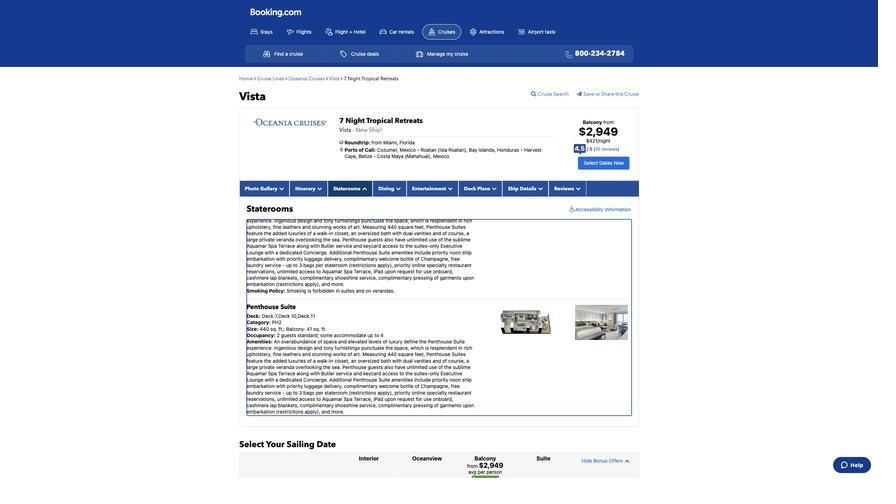 Task type: describe. For each thing, give the bounding box(es) containing it.
globe image
[[340, 140, 344, 145]]

manage my cruise
[[427, 51, 469, 57]]

sublime inside ph1 440 sq. ft.; balcony: 41 sq. ft. 2 guests standard; some accommodate up to 4 an overabundance of space and elevated levels of luxury define the penthouse suite experience. ingenious design and tony furnishings punctuate the space, which is resplendent in rich upholstery, fine leathers and stunning works of art. measuring 440 square feet, penthouse suites feature the added luxuries of a walk-in closet, an oversized bath with dual vanities and of course, a large private veranda overlooking the sea. penthouse guests also have unlimited use of the sublime aquamar spa terrace along with butler service and keycard access to the suites-only executive lounge with a dedicated concierge. additional penthouse suite amenities include priority noon ship embarkation with priority luggage delivery, complimentary welcome bottle of champagne, free laundry service - up to 3 bags per stateroom (restrictions apply), priority online specialty restaurant reservations, unlimited access to aquamar spa terrace, ipad upon request for use onboard, cashmere lap blankets, complimentary shoeshine service, complimentary pressing of garments upon embarkation (restrictions apply), and more. smoking policy: smoking is forbidden in suites and on verandas.
[[453, 237, 471, 243]]

person
[[487, 470, 503, 475]]

1 horizontal spatial •
[[417, 147, 420, 153]]

suites- inside ph1 440 sq. ft.; balcony: 41 sq. ft. 2 guests standard; some accommodate up to 4 an overabundance of space and elevated levels of luxury define the penthouse suite experience. ingenious design and tony furnishings punctuate the space, which is resplendent in rich upholstery, fine leathers and stunning works of art. measuring 440 square feet, penthouse suites feature the added luxuries of a walk-in closet, an oversized bath with dual vanities and of course, a large private veranda overlooking the sea. penthouse guests also have unlimited use of the sublime aquamar spa terrace along with butler service and keycard access to the suites-only executive lounge with a dedicated concierge. additional penthouse suite amenities include priority noon ship embarkation with priority luggage delivery, complimentary welcome bottle of champagne, free laundry service - up to 3 bags per stateroom (restrictions apply), priority online specialty restaurant reservations, unlimited access to aquamar spa terrace, ipad upon request for use onboard, cashmere lap blankets, complimentary shoeshine service, complimentary pressing of garments upon embarkation (restrictions apply), and more. smoking policy: smoking is forbidden in suites and on verandas.
[[414, 243, 430, 249]]

some inside ph1 440 sq. ft.; balcony: 41 sq. ft. 2 guests standard; some accommodate up to 4 an overabundance of space and elevated levels of luxury define the penthouse suite experience. ingenious design and tony furnishings punctuate the space, which is resplendent in rich upholstery, fine leathers and stunning works of art. measuring 440 square feet, penthouse suites feature the added luxuries of a walk-in closet, an oversized bath with dual vanities and of course, a large private veranda overlooking the sea. penthouse guests also have unlimited use of the sublime aquamar spa terrace along with butler service and keycard access to the suites-only executive lounge with a dedicated concierge. additional penthouse suite amenities include priority noon ship embarkation with priority luggage delivery, complimentary welcome bottle of champagne, free laundry service - up to 3 bags per stateroom (restrictions apply), priority online specialty restaurant reservations, unlimited access to aquamar spa terrace, ipad upon request for use onboard, cashmere lap blankets, complimentary shoeshine service, complimentary pressing of garments upon embarkation (restrictions apply), and more. smoking policy: smoking is forbidden in suites and on verandas.
[[321, 205, 333, 211]]

smoking up "your"
[[247, 415, 268, 421]]

leathers inside an overabundance of space and elevated levels of luxury define the penthouse suite experience. ingenious design and tony furnishings punctuate the space, which is resplendent in rich upholstery, fine leathers and stunning works of art. measuring 440 square feet, penthouse suites feature the added luxuries of a walk-in closet, an oversized bath with dual vanities and of course, a large private veranda overlooking the sea. penthouse guests also have unlimited use of the sublime aquamar spa terrace along with butler service and keycard access to the suites-only executive lounge with a dedicated concierge. additional penthouse suite amenities include priority noon ship embarkation with priority luggage delivery, complimentary welcome bottle of champagne, free laundry service - up to 3 bags per stateroom (restrictions apply), priority online specialty restaurant reservations, unlimited access to aquamar spa terrace, ipad upon request for use onboard, cashmere lap blankets, complimentary shoeshine service, complimentary pressing of garments upon embarkation (restrictions apply), and more. smoking policy: smoking is forbidden in suites and on verandas.
[[283, 352, 301, 358]]

chevron down image for dining
[[395, 186, 401, 191]]

rentals
[[399, 29, 414, 35]]

suites- inside an overabundance of space and elevated levels of luxury define the penthouse suite experience. ingenious design and tony furnishings punctuate the space, which is resplendent in rich upholstery, fine leathers and stunning works of art. measuring 440 square feet, penthouse suites feature the added luxuries of a walk-in closet, an oversized bath with dual vanities and of course, a large private veranda overlooking the sea. penthouse guests also have unlimited use of the sublime aquamar spa terrace along with butler service and keycard access to the suites-only executive lounge with a dedicated concierge. additional penthouse suite amenities include priority noon ship embarkation with priority luggage delivery, complimentary welcome bottle of champagne, free laundry service - up to 3 bags per stateroom (restrictions apply), priority online specialty restaurant reservations, unlimited access to aquamar spa terrace, ipad upon request for use onboard, cashmere lap blankets, complimentary shoeshine service, complimentary pressing of garments upon embarkation (restrictions apply), and more. smoking policy: smoking is forbidden in suites and on verandas.
[[414, 371, 430, 377]]

include inside an overabundance of space and elevated levels of luxury define the penthouse suite experience. ingenious design and tony furnishings punctuate the space, which is resplendent in rich upholstery, fine leathers and stunning works of art. measuring 440 square feet, penthouse suites feature the added luxuries of a walk-in closet, an oversized bath with dual vanities and of course, a large private veranda overlooking the sea. penthouse guests also have unlimited use of the sublime aquamar spa terrace along with butler service and keycard access to the suites-only executive lounge with a dedicated concierge. additional penthouse suite amenities include priority noon ship embarkation with priority luggage delivery, complimentary welcome bottle of champagne, free laundry service - up to 3 bags per stateroom (restrictions apply), priority online specialty restaurant reservations, unlimited access to aquamar spa terrace, ipad upon request for use onboard, cashmere lap blankets, complimentary shoeshine service, complimentary pressing of garments upon embarkation (restrictions apply), and more. smoking policy: smoking is forbidden in suites and on verandas.
[[415, 377, 431, 383]]

dual inside ph1 440 sq. ft.; balcony: 41 sq. ft. 2 guests standard; some accommodate up to 4 an overabundance of space and elevated levels of luxury define the penthouse suite experience. ingenious design and tony furnishings punctuate the space, which is resplendent in rich upholstery, fine leathers and stunning works of art. measuring 440 square feet, penthouse suites feature the added luxuries of a walk-in closet, an oversized bath with dual vanities and of course, a large private veranda overlooking the sea. penthouse guests also have unlimited use of the sublime aquamar spa terrace along with butler service and keycard access to the suites-only executive lounge with a dedicated concierge. additional penthouse suite amenities include priority noon ship embarkation with priority luggage delivery, complimentary welcome bottle of champagne, free laundry service - up to 3 bags per stateroom (restrictions apply), priority online specialty restaurant reservations, unlimited access to aquamar spa terrace, ipad upon request for use onboard, cashmere lap blankets, complimentary shoeshine service, complimentary pressing of garments upon embarkation (restrictions apply), and more. smoking policy: smoking is forbidden in suites and on verandas.
[[403, 230, 413, 236]]

- inside ph1 440 sq. ft.; balcony: 41 sq. ft. 2 guests standard; some accommodate up to 4 an overabundance of space and elevated levels of luxury define the penthouse suite experience. ingenious design and tony furnishings punctuate the space, which is resplendent in rich upholstery, fine leathers and stunning works of art. measuring 440 square feet, penthouse suites feature the added luxuries of a walk-in closet, an oversized bath with dual vanities and of course, a large private veranda overlooking the sea. penthouse guests also have unlimited use of the sublime aquamar spa terrace along with butler service and keycard access to the suites-only executive lounge with a dedicated concierge. additional penthouse suite amenities include priority noon ship embarkation with priority luggage delivery, complimentary welcome bottle of champagne, free laundry service - up to 3 bags per stateroom (restrictions apply), priority online specialty restaurant reservations, unlimited access to aquamar spa terrace, ipad upon request for use onboard, cashmere lap blankets, complimentary shoeshine service, complimentary pressing of garments upon embarkation (restrictions apply), and more. smoking policy: smoking is forbidden in suites and on verandas.
[[283, 262, 285, 268]]

fine inside an overabundance of space and elevated levels of luxury define the penthouse suite experience. ingenious design and tony furnishings punctuate the space, which is resplendent in rich upholstery, fine leathers and stunning works of art. measuring 440 square feet, penthouse suites feature the added luxuries of a walk-in closet, an oversized bath with dual vanities and of course, a large private veranda overlooking the sea. penthouse guests also have unlimited use of the sublime aquamar spa terrace along with butler service and keycard access to the suites-only executive lounge with a dedicated concierge. additional penthouse suite amenities include priority noon ship embarkation with priority luggage delivery, complimentary welcome bottle of champagne, free laundry service - up to 3 bags per stateroom (restrictions apply), priority online specialty restaurant reservations, unlimited access to aquamar spa terrace, ipad upon request for use onboard, cashmere lap blankets, complimentary shoeshine service, complimentary pressing of garments upon embarkation (restrictions apply), and more. smoking policy: smoking is forbidden in suites and on verandas.
[[273, 352, 282, 358]]

caye,
[[345, 153, 358, 159]]

0 horizontal spatial mexico
[[400, 147, 416, 153]]

stays
[[260, 29, 273, 35]]

per inside an overabundance of space and elevated levels of luxury define the penthouse suite experience. ingenious design and tony furnishings punctuate the space, which is resplendent in rich upholstery, fine leathers and stunning works of art. measuring 440 square feet, penthouse suites feature the added luxuries of a walk-in closet, an oversized bath with dual vanities and of course, a large private veranda overlooking the sea. penthouse guests also have unlimited use of the sublime aquamar spa terrace along with butler service and keycard access to the suites-only executive lounge with a dedicated concierge. additional penthouse suite amenities include priority noon ship embarkation with priority luggage delivery, complimentary welcome bottle of champagne, free laundry service - up to 3 bags per stateroom (restrictions apply), priority online specialty restaurant reservations, unlimited access to aquamar spa terrace, ipad upon request for use onboard, cashmere lap blankets, complimentary shoeshine service, complimentary pressing of garments upon embarkation (restrictions apply), and more. smoking policy: smoking is forbidden in suites and on verandas.
[[316, 390, 324, 396]]

sea. inside an overabundance of space and elevated levels of luxury define the penthouse suite experience. ingenious design and tony furnishings punctuate the space, which is resplendent in rich upholstery, fine leathers and stunning works of art. measuring 440 square feet, penthouse suites feature the added luxuries of a walk-in closet, an oversized bath with dual vanities and of course, a large private veranda overlooking the sea. penthouse guests also have unlimited use of the sublime aquamar spa terrace along with butler service and keycard access to the suites-only executive lounge with a dedicated concierge. additional penthouse suite amenities include priority noon ship embarkation with priority luggage delivery, complimentary welcome bottle of champagne, free laundry service - up to 3 bags per stateroom (restrictions apply), priority online specialty restaurant reservations, unlimited access to aquamar spa terrace, ipad upon request for use onboard, cashmere lap blankets, complimentary shoeshine service, complimentary pressing of garments upon embarkation (restrictions apply), and more. smoking policy: smoking is forbidden in suites and on verandas.
[[332, 364, 341, 370]]

cashmere inside an overabundance of space and elevated levels of luxury define the penthouse suite experience. ingenious design and tony furnishings punctuate the space, which is resplendent in rich upholstery, fine leathers and stunning works of art. measuring 440 square feet, penthouse suites feature the added luxuries of a walk-in closet, an oversized bath with dual vanities and of course, a large private veranda overlooking the sea. penthouse guests also have unlimited use of the sublime aquamar spa terrace along with butler service and keycard access to the suites-only executive lounge with a dedicated concierge. additional penthouse suite amenities include priority noon ship embarkation with priority luggage delivery, complimentary welcome bottle of champagne, free laundry service - up to 3 bags per stateroom (restrictions apply), priority online specialty restaurant reservations, unlimited access to aquamar spa terrace, ipad upon request for use onboard, cashmere lap blankets, complimentary shoeshine service, complimentary pressing of garments upon embarkation (restrictions apply), and more. smoking policy: smoking is forbidden in suites and on verandas.
[[247, 403, 269, 409]]

dates
[[600, 160, 613, 166]]

an overabundance of space and elevated levels of luxury define the penthouse suite experience. ingenious design and tony furnishings punctuate the space, which is resplendent in rich upholstery, fine leathers and stunning works of art. measuring 440 square feet, penthouse suites feature the added luxuries of a walk-in closet, an oversized bath with dual vanities and of course, a large private veranda overlooking the sea. penthouse guests also have unlimited use of the sublime aquamar spa terrace along with butler service and keycard access to the suites-only executive lounge with a dedicated concierge. additional penthouse suite amenities include priority noon ship embarkation with priority luggage delivery, complimentary welcome bottle of champagne, free laundry service - up to 3 bags per stateroom (restrictions apply), priority online specialty restaurant reservations, unlimited access to aquamar spa terrace, ipad upon request for use onboard, cashmere lap blankets, complimentary shoeshine service, complimentary pressing of garments upon embarkation (restrictions apply), and more. smoking policy: smoking is forbidden in suites and on verandas.
[[247, 339, 475, 421]]

art. inside ph1 440 sq. ft.; balcony: 41 sq. ft. 2 guests standard; some accommodate up to 4 an overabundance of space and elevated levels of luxury define the penthouse suite experience. ingenious design and tony furnishings punctuate the space, which is resplendent in rich upholstery, fine leathers and stunning works of art. measuring 440 square feet, penthouse suites feature the added luxuries of a walk-in closet, an oversized bath with dual vanities and of course, a large private veranda overlooking the sea. penthouse guests also have unlimited use of the sublime aquamar spa terrace along with butler service and keycard access to the suites-only executive lounge with a dedicated concierge. additional penthouse suite amenities include priority noon ship embarkation with priority luggage delivery, complimentary welcome bottle of champagne, free laundry service - up to 3 bags per stateroom (restrictions apply), priority online specialty restaurant reservations, unlimited access to aquamar spa terrace, ipad upon request for use onboard, cashmere lap blankets, complimentary shoeshine service, complimentary pressing of garments upon embarkation (restrictions apply), and more. smoking policy: smoking is forbidden in suites and on verandas.
[[354, 224, 361, 230]]

for inside an overabundance of space and elevated levels of luxury define the penthouse suite experience. ingenious design and tony furnishings punctuate the space, which is resplendent in rich upholstery, fine leathers and stunning works of art. measuring 440 square feet, penthouse suites feature the added luxuries of a walk-in closet, an oversized bath with dual vanities and of course, a large private veranda overlooking the sea. penthouse guests also have unlimited use of the sublime aquamar spa terrace along with butler service and keycard access to the suites-only executive lounge with a dedicated concierge. additional penthouse suite amenities include priority noon ship embarkation with priority luggage delivery, complimentary welcome bottle of champagne, free laundry service - up to 3 bags per stateroom (restrictions apply), priority online specialty restaurant reservations, unlimited access to aquamar spa terrace, ipad upon request for use onboard, cashmere lap blankets, complimentary shoeshine service, complimentary pressing of garments upon embarkation (restrictions apply), and more. smoking policy: smoking is forbidden in suites and on verandas.
[[416, 396, 423, 402]]

vista inside 7 night tropical retreats vista - new ship!
[[340, 126, 352, 134]]

to inside category: ph2 size: 440 sq. ft.; balcony: 41 sq. ft. occupancy: 2 guests standard; some accommodate up to 4 amenities:
[[375, 333, 379, 338]]

veranda inside an overabundance of space and elevated levels of luxury define the penthouse suite experience. ingenious design and tony furnishings punctuate the space, which is resplendent in rich upholstery, fine leathers and stunning works of art. measuring 440 square feet, penthouse suites feature the added luxuries of a walk-in closet, an oversized bath with dual vanities and of course, a large private veranda overlooking the sea. penthouse guests also have unlimited use of the sublime aquamar spa terrace along with butler service and keycard access to the suites-only executive lounge with a dedicated concierge. additional penthouse suite amenities include priority noon ship embarkation with priority luggage delivery, complimentary welcome bottle of champagne, free laundry service - up to 3 bags per stateroom (restrictions apply), priority online specialty restaurant reservations, unlimited access to aquamar spa terrace, ipad upon request for use onboard, cashmere lap blankets, complimentary shoeshine service, complimentary pressing of garments upon embarkation (restrictions apply), and more. smoking policy: smoking is forbidden in suites and on verandas.
[[276, 364, 294, 370]]

2 horizontal spatial •
[[521, 147, 523, 153]]

deck:
[[247, 313, 261, 319]]

onboard, inside an overabundance of space and elevated levels of luxury define the penthouse suite experience. ingenious design and tony furnishings punctuate the space, which is resplendent in rich upholstery, fine leathers and stunning works of art. measuring 440 square feet, penthouse suites feature the added luxuries of a walk-in closet, an oversized bath with dual vanities and of course, a large private veranda overlooking the sea. penthouse guests also have unlimited use of the sublime aquamar spa terrace along with butler service and keycard access to the suites-only executive lounge with a dedicated concierge. additional penthouse suite amenities include priority noon ship embarkation with priority luggage delivery, complimentary welcome bottle of champagne, free laundry service - up to 3 bags per stateroom (restrictions apply), priority online specialty restaurant reservations, unlimited access to aquamar spa terrace, ipad upon request for use onboard, cashmere lap blankets, complimentary shoeshine service, complimentary pressing of garments upon embarkation (restrictions apply), and more. smoking policy: smoking is forbidden in suites and on verandas.
[[433, 396, 454, 402]]

angle right image for home
[[254, 76, 256, 81]]

florida
[[400, 139, 415, 145]]

square inside an overabundance of space and elevated levels of luxury define the penthouse suite experience. ingenious design and tony furnishings punctuate the space, which is resplendent in rich upholstery, fine leathers and stunning works of art. measuring 440 square feet, penthouse suites feature the added luxuries of a walk-in closet, an oversized bath with dual vanities and of course, a large private veranda overlooking the sea. penthouse guests also have unlimited use of the sublime aquamar spa terrace along with butler service and keycard access to the suites-only executive lounge with a dedicated concierge. additional penthouse suite amenities include priority noon ship embarkation with priority luggage delivery, complimentary welcome bottle of champagne, free laundry service - up to 3 bags per stateroom (restrictions apply), priority online specialty restaurant reservations, unlimited access to aquamar spa terrace, ipad upon request for use onboard, cashmere lap blankets, complimentary shoeshine service, complimentary pressing of garments upon embarkation (restrictions apply), and more. smoking policy: smoking is forbidden in suites and on verandas.
[[398, 352, 414, 358]]

3 embarkation from the top
[[247, 384, 275, 390]]

tropical for 7 night tropical retreats
[[362, 75, 380, 82]]

accommodate inside ph1 440 sq. ft.; balcony: 41 sq. ft. 2 guests standard; some accommodate up to 4 an overabundance of space and elevated levels of luxury define the penthouse suite experience. ingenious design and tony furnishings punctuate the space, which is resplendent in rich upholstery, fine leathers and stunning works of art. measuring 440 square feet, penthouse suites feature the added luxuries of a walk-in closet, an oversized bath with dual vanities and of course, a large private veranda overlooking the sea. penthouse guests also have unlimited use of the sublime aquamar spa terrace along with butler service and keycard access to the suites-only executive lounge with a dedicated concierge. additional penthouse suite amenities include priority noon ship embarkation with priority luggage delivery, complimentary welcome bottle of champagne, free laundry service - up to 3 bags per stateroom (restrictions apply), priority online specialty restaurant reservations, unlimited access to aquamar spa terrace, ipad upon request for use onboard, cashmere lap blankets, complimentary shoeshine service, complimentary pressing of garments upon embarkation (restrictions apply), and more. smoking policy: smoking is forbidden in suites and on verandas.
[[334, 205, 366, 211]]

suites inside an overabundance of space and elevated levels of luxury define the penthouse suite experience. ingenious design and tony furnishings punctuate the space, which is resplendent in rich upholstery, fine leathers and stunning works of art. measuring 440 square feet, penthouse suites feature the added luxuries of a walk-in closet, an oversized bath with dual vanities and of course, a large private veranda overlooking the sea. penthouse guests also have unlimited use of the sublime aquamar spa terrace along with butler service and keycard access to the suites-only executive lounge with a dedicated concierge. additional penthouse suite amenities include priority noon ship embarkation with priority luggage delivery, complimentary welcome bottle of champagne, free laundry service - up to 3 bags per stateroom (restrictions apply), priority online specialty restaurant reservations, unlimited access to aquamar spa terrace, ipad upon request for use onboard, cashmere lap blankets, complimentary shoeshine service, complimentary pressing of garments upon embarkation (restrictions apply), and more. smoking policy: smoking is forbidden in suites and on verandas.
[[452, 352, 466, 358]]

taxis
[[545, 29, 556, 35]]

cruises link
[[423, 24, 462, 40]]

request inside an overabundance of space and elevated levels of luxury define the penthouse suite experience. ingenious design and tony furnishings punctuate the space, which is resplendent in rich upholstery, fine leathers and stunning works of art. measuring 440 square feet, penthouse suites feature the added luxuries of a walk-in closet, an oversized bath with dual vanities and of course, a large private veranda overlooking the sea. penthouse guests also have unlimited use of the sublime aquamar spa terrace along with butler service and keycard access to the suites-only executive lounge with a dedicated concierge. additional penthouse suite amenities include priority noon ship embarkation with priority luggage delivery, complimentary welcome bottle of champagne, free laundry service - up to 3 bags per stateroom (restrictions apply), priority online specialty restaurant reservations, unlimited access to aquamar spa terrace, ipad upon request for use onboard, cashmere lap blankets, complimentary shoeshine service, complimentary pressing of garments upon embarkation (restrictions apply), and more. smoking policy: smoking is forbidden in suites and on verandas.
[[398, 396, 415, 402]]

car
[[390, 29, 398, 35]]

oceania cruises link
[[289, 75, 325, 82]]

balcony: inside ph1 440 sq. ft.; balcony: 41 sq. ft. 2 guests standard; some accommodate up to 4 an overabundance of space and elevated levels of luxury define the penthouse suite experience. ingenious design and tony furnishings punctuate the space, which is resplendent in rich upholstery, fine leathers and stunning works of art. measuring 440 square feet, penthouse suites feature the added luxuries of a walk-in closet, an oversized bath with dual vanities and of course, a large private veranda overlooking the sea. penthouse guests also have unlimited use of the sublime aquamar spa terrace along with butler service and keycard access to the suites-only executive lounge with a dedicated concierge. additional penthouse suite amenities include priority noon ship embarkation with priority luggage delivery, complimentary welcome bottle of champagne, free laundry service - up to 3 bags per stateroom (restrictions apply), priority online specialty restaurant reservations, unlimited access to aquamar spa terrace, ipad upon request for use onboard, cashmere lap blankets, complimentary shoeshine service, complimentary pressing of garments upon embarkation (restrictions apply), and more. smoking policy: smoking is forbidden in suites and on verandas.
[[286, 199, 306, 205]]

chevron down image for reviews
[[575, 186, 581, 191]]

select          dates now link
[[579, 157, 630, 170]]

online inside an overabundance of space and elevated levels of luxury define the penthouse suite experience. ingenious design and tony furnishings punctuate the space, which is resplendent in rich upholstery, fine leathers and stunning works of art. measuring 440 square feet, penthouse suites feature the added luxuries of a walk-in closet, an oversized bath with dual vanities and of course, a large private veranda overlooking the sea. penthouse guests also have unlimited use of the sublime aquamar spa terrace along with butler service and keycard access to the suites-only executive lounge with a dedicated concierge. additional penthouse suite amenities include priority noon ship embarkation with priority luggage delivery, complimentary welcome bottle of champagne, free laundry service - up to 3 bags per stateroom (restrictions apply), priority online specialty restaurant reservations, unlimited access to aquamar spa terrace, ipad upon request for use onboard, cashmere lap blankets, complimentary shoeshine service, complimentary pressing of garments upon embarkation (restrictions apply), and more. smoking policy: smoking is forbidden in suites and on verandas.
[[412, 390, 426, 396]]

1 vertical spatial staterooms
[[247, 203, 293, 215]]

keycard inside an overabundance of space and elevated levels of luxury define the penthouse suite experience. ingenious design and tony furnishings punctuate the space, which is resplendent in rich upholstery, fine leathers and stunning works of art. measuring 440 square feet, penthouse suites feature the added luxuries of a walk-in closet, an oversized bath with dual vanities and of course, a large private veranda overlooking the sea. penthouse guests also have unlimited use of the sublime aquamar spa terrace along with butler service and keycard access to the suites-only executive lounge with a dedicated concierge. additional penthouse suite amenities include priority noon ship embarkation with priority luggage delivery, complimentary welcome bottle of champagne, free laundry service - up to 3 bags per stateroom (restrictions apply), priority online specialty restaurant reservations, unlimited access to aquamar spa terrace, ipad upon request for use onboard, cashmere lap blankets, complimentary shoeshine service, complimentary pressing of garments upon embarkation (restrictions apply), and more. smoking policy: smoking is forbidden in suites and on verandas.
[[364, 371, 381, 377]]

feature inside ph1 440 sq. ft.; balcony: 41 sq. ft. 2 guests standard; some accommodate up to 4 an overabundance of space and elevated levels of luxury define the penthouse suite experience. ingenious design and tony furnishings punctuate the space, which is resplendent in rich upholstery, fine leathers and stunning works of art. measuring 440 square feet, penthouse suites feature the added luxuries of a walk-in closet, an oversized bath with dual vanities and of course, a large private veranda overlooking the sea. penthouse guests also have unlimited use of the sublime aquamar spa terrace along with butler service and keycard access to the suites-only executive lounge with a dedicated concierge. additional penthouse suite amenities include priority noon ship embarkation with priority luggage delivery, complimentary welcome bottle of champagne, free laundry service - up to 3 bags per stateroom (restrictions apply), priority online specialty restaurant reservations, unlimited access to aquamar spa terrace, ipad upon request for use onboard, cashmere lap blankets, complimentary shoeshine service, complimentary pressing of garments upon embarkation (restrictions apply), and more. smoking policy: smoking is forbidden in suites and on verandas.
[[247, 230, 263, 236]]

map marker image
[[340, 147, 343, 152]]

flight
[[336, 29, 348, 35]]

ft.; inside category: ph2 size: 440 sq. ft.; balcony: 41 sq. ft. occupancy: 2 guests standard; some accommodate up to 4 amenities:
[[279, 326, 285, 332]]

lines
[[273, 75, 285, 82]]

penthouse suite deck: deck 7,deck 10,deck 11
[[247, 303, 315, 319]]

pressing inside ph1 440 sq. ft.; balcony: 41 sq. ft. 2 guests standard; some accommodate up to 4 an overabundance of space and elevated levels of luxury define the penthouse suite experience. ingenious design and tony furnishings punctuate the space, which is resplendent in rich upholstery, fine leathers and stunning works of art. measuring 440 square feet, penthouse suites feature the added luxuries of a walk-in closet, an oversized bath with dual vanities and of course, a large private veranda overlooking the sea. penthouse guests also have unlimited use of the sublime aquamar spa terrace along with butler service and keycard access to the suites-only executive lounge with a dedicated concierge. additional penthouse suite amenities include priority noon ship embarkation with priority luggage delivery, complimentary welcome bottle of champagne, free laundry service - up to 3 bags per stateroom (restrictions apply), priority online specialty restaurant reservations, unlimited access to aquamar spa terrace, ipad upon request for use onboard, cashmere lap blankets, complimentary shoeshine service, complimentary pressing of garments upon embarkation (restrictions apply), and more. smoking policy: smoking is forbidden in suites and on verandas.
[[414, 275, 433, 281]]

11
[[311, 313, 315, 319]]

laundry inside an overabundance of space and elevated levels of luxury define the penthouse suite experience. ingenious design and tony furnishings punctuate the space, which is resplendent in rich upholstery, fine leathers and stunning works of art. measuring 440 square feet, penthouse suites feature the added luxuries of a walk-in closet, an oversized bath with dual vanities and of course, a large private veranda overlooking the sea. penthouse guests also have unlimited use of the sublime aquamar spa terrace along with butler service and keycard access to the suites-only executive lounge with a dedicated concierge. additional penthouse suite amenities include priority noon ship embarkation with priority luggage delivery, complimentary welcome bottle of champagne, free laundry service - up to 3 bags per stateroom (restrictions apply), priority online specialty restaurant reservations, unlimited access to aquamar spa terrace, ipad upon request for use onboard, cashmere lap blankets, complimentary shoeshine service, complimentary pressing of garments upon embarkation (restrictions apply), and more. smoking policy: smoking is forbidden in suites and on verandas.
[[247, 390, 264, 396]]

overabundance inside an overabundance of space and elevated levels of luxury define the penthouse suite experience. ingenious design and tony furnishings punctuate the space, which is resplendent in rich upholstery, fine leathers and stunning works of art. measuring 440 square feet, penthouse suites feature the added luxuries of a walk-in closet, an oversized bath with dual vanities and of course, a large private veranda overlooking the sea. penthouse guests also have unlimited use of the sublime aquamar spa terrace along with butler service and keycard access to the suites-only executive lounge with a dedicated concierge. additional penthouse suite amenities include priority noon ship embarkation with priority luggage delivery, complimentary welcome bottle of champagne, free laundry service - up to 3 bags per stateroom (restrictions apply), priority online specialty restaurant reservations, unlimited access to aquamar spa terrace, ipad upon request for use onboard, cashmere lap blankets, complimentary shoeshine service, complimentary pressing of garments upon embarkation (restrictions apply), and more. smoking policy: smoking is forbidden in suites and on verandas.
[[282, 339, 316, 345]]

maya
[[392, 153, 404, 159]]

have inside ph1 440 sq. ft.; balcony: 41 sq. ft. 2 guests standard; some accommodate up to 4 an overabundance of space and elevated levels of luxury define the penthouse suite experience. ingenious design and tony furnishings punctuate the space, which is resplendent in rich upholstery, fine leathers and stunning works of art. measuring 440 square feet, penthouse suites feature the added luxuries of a walk-in closet, an oversized bath with dual vanities and of course, a large private veranda overlooking the sea. penthouse guests also have unlimited use of the sublime aquamar spa terrace along with butler service and keycard access to the suites-only executive lounge with a dedicated concierge. additional penthouse suite amenities include priority noon ship embarkation with priority luggage delivery, complimentary welcome bottle of champagne, free laundry service - up to 3 bags per stateroom (restrictions apply), priority online specialty restaurant reservations, unlimited access to aquamar spa terrace, ipad upon request for use onboard, cashmere lap blankets, complimentary shoeshine service, complimentary pressing of garments upon embarkation (restrictions apply), and more. smoking policy: smoking is forbidden in suites and on verandas.
[[395, 237, 406, 243]]

chevron up image
[[361, 186, 367, 191]]

0 horizontal spatial •
[[374, 153, 376, 159]]

delivery, inside an overabundance of space and elevated levels of luxury define the penthouse suite experience. ingenious design and tony furnishings punctuate the space, which is resplendent in rich upholstery, fine leathers and stunning works of art. measuring 440 square feet, penthouse suites feature the added luxuries of a walk-in closet, an oversized bath with dual vanities and of course, a large private veranda overlooking the sea. penthouse guests also have unlimited use of the sublime aquamar spa terrace along with butler service and keycard access to the suites-only executive lounge with a dedicated concierge. additional penthouse suite amenities include priority noon ship embarkation with priority luggage delivery, complimentary welcome bottle of champagne, free laundry service - up to 3 bags per stateroom (restrictions apply), priority online specialty restaurant reservations, unlimited access to aquamar spa terrace, ipad upon request for use onboard, cashmere lap blankets, complimentary shoeshine service, complimentary pressing of garments upon embarkation (restrictions apply), and more. smoking policy: smoking is forbidden in suites and on verandas.
[[324, 384, 343, 390]]

which inside an overabundance of space and elevated levels of luxury define the penthouse suite experience. ingenious design and tony furnishings punctuate the space, which is resplendent in rich upholstery, fine leathers and stunning works of art. measuring 440 square feet, penthouse suites feature the added luxuries of a walk-in closet, an oversized bath with dual vanities and of course, a large private veranda overlooking the sea. penthouse guests also have unlimited use of the sublime aquamar spa terrace along with butler service and keycard access to the suites-only executive lounge with a dedicated concierge. additional penthouse suite amenities include priority noon ship embarkation with priority luggage delivery, complimentary welcome bottle of champagne, free laundry service - up to 3 bags per stateroom (restrictions apply), priority online specialty restaurant reservations, unlimited access to aquamar spa terrace, ipad upon request for use onboard, cashmere lap blankets, complimentary shoeshine service, complimentary pressing of garments upon embarkation (restrictions apply), and more. smoking policy: smoking is forbidden in suites and on verandas.
[[411, 345, 424, 351]]

7 for 7 night tropical retreats vista - new ship!
[[340, 116, 344, 125]]

deck plans
[[464, 185, 491, 192]]

on inside an overabundance of space and elevated levels of luxury define the penthouse suite experience. ingenious design and tony furnishings punctuate the space, which is resplendent in rich upholstery, fine leathers and stunning works of art. measuring 440 square feet, penthouse suites feature the added luxuries of a walk-in closet, an oversized bath with dual vanities and of course, a large private veranda overlooking the sea. penthouse guests also have unlimited use of the sublime aquamar spa terrace along with butler service and keycard access to the suites-only executive lounge with a dedicated concierge. additional penthouse suite amenities include priority noon ship embarkation with priority luggage delivery, complimentary welcome bottle of champagne, free laundry service - up to 3 bags per stateroom (restrictions apply), priority online specialty restaurant reservations, unlimited access to aquamar spa terrace, ipad upon request for use onboard, cashmere lap blankets, complimentary shoeshine service, complimentary pressing of garments upon embarkation (restrictions apply), and more. smoking policy: smoking is forbidden in suites and on verandas.
[[366, 415, 372, 421]]

sq. down 11
[[314, 326, 320, 332]]

chevron down image for itinerary
[[316, 186, 322, 191]]

amenities:
[[247, 339, 273, 345]]

home
[[239, 75, 253, 82]]

hide bonus offers
[[582, 458, 624, 464]]

travel menu navigation
[[245, 45, 634, 63]]

find
[[275, 51, 284, 57]]

verandas. inside ph1 440 sq. ft.; balcony: 41 sq. ft. 2 guests standard; some accommodate up to 4 an overabundance of space and elevated levels of luxury define the penthouse suite experience. ingenious design and tony furnishings punctuate the space, which is resplendent in rich upholstery, fine leathers and stunning works of art. measuring 440 square feet, penthouse suites feature the added luxuries of a walk-in closet, an oversized bath with dual vanities and of course, a large private veranda overlooking the sea. penthouse guests also have unlimited use of the sublime aquamar spa terrace along with butler service and keycard access to the suites-only executive lounge with a dedicated concierge. additional penthouse suite amenities include priority noon ship embarkation with priority luggage delivery, complimentary welcome bottle of champagne, free laundry service - up to 3 bags per stateroom (restrictions apply), priority online specialty restaurant reservations, unlimited access to aquamar spa terrace, ipad upon request for use onboard, cashmere lap blankets, complimentary shoeshine service, complimentary pressing of garments upon embarkation (restrictions apply), and more. smoking policy: smoking is forbidden in suites and on verandas.
[[373, 288, 395, 294]]

vista main content
[[236, 70, 643, 479]]

roundtrip: from miami, florida
[[345, 139, 415, 145]]

photo gallery button
[[239, 181, 290, 197]]

cruises inside vista main content
[[309, 75, 325, 82]]

belize
[[359, 153, 372, 159]]

800-
[[575, 49, 591, 58]]

along inside ph1 440 sq. ft.; balcony: 41 sq. ft. 2 guests standard; some accommodate up to 4 an overabundance of space and elevated levels of luxury define the penthouse suite experience. ingenious design and tony furnishings punctuate the space, which is resplendent in rich upholstery, fine leathers and stunning works of art. measuring 440 square feet, penthouse suites feature the added luxuries of a walk-in closet, an oversized bath with dual vanities and of course, a large private veranda overlooking the sea. penthouse guests also have unlimited use of the sublime aquamar spa terrace along with butler service and keycard access to the suites-only executive lounge with a dedicated concierge. additional penthouse suite amenities include priority noon ship embarkation with priority luggage delivery, complimentary welcome bottle of champagne, free laundry service - up to 3 bags per stateroom (restrictions apply), priority online specialty restaurant reservations, unlimited access to aquamar spa terrace, ipad upon request for use onboard, cashmere lap blankets, complimentary shoeshine service, complimentary pressing of garments upon embarkation (restrictions apply), and more. smoking policy: smoking is forbidden in suites and on verandas.
[[297, 243, 309, 249]]

cruise search link
[[532, 91, 576, 97]]

recommended image
[[472, 476, 499, 479]]

3 inside an overabundance of space and elevated levels of luxury define the penthouse suite experience. ingenious design and tony furnishings punctuate the space, which is resplendent in rich upholstery, fine leathers and stunning works of art. measuring 440 square feet, penthouse suites feature the added luxuries of a walk-in closet, an oversized bath with dual vanities and of course, a large private veranda overlooking the sea. penthouse guests also have unlimited use of the sublime aquamar spa terrace along with butler service and keycard access to the suites-only executive lounge with a dedicated concierge. additional penthouse suite amenities include priority noon ship embarkation with priority luggage delivery, complimentary welcome bottle of champagne, free laundry service - up to 3 bags per stateroom (restrictions apply), priority online specialty restaurant reservations, unlimited access to aquamar spa terrace, ipad upon request for use onboard, cashmere lap blankets, complimentary shoeshine service, complimentary pressing of garments upon embarkation (restrictions apply), and more. smoking policy: smoking is forbidden in suites and on verandas.
[[299, 390, 302, 396]]

select          dates now
[[584, 160, 624, 166]]

2 inside category: ph2 size: 440 sq. ft.; balcony: 41 sq. ft. occupancy: 2 guests standard; some accommodate up to 4 amenities:
[[277, 333, 280, 338]]

category:
[[247, 320, 271, 326]]

+
[[350, 29, 353, 35]]

ship details
[[508, 185, 537, 192]]

details
[[520, 185, 537, 192]]

standard; inside ph1 440 sq. ft.; balcony: 41 sq. ft. 2 guests standard; some accommodate up to 4 an overabundance of space and elevated levels of luxury define the penthouse suite experience. ingenious design and tony furnishings punctuate the space, which is resplendent in rich upholstery, fine leathers and stunning works of art. measuring 440 square feet, penthouse suites feature the added luxuries of a walk-in closet, an oversized bath with dual vanities and of course, a large private veranda overlooking the sea. penthouse guests also have unlimited use of the sublime aquamar spa terrace along with butler service and keycard access to the suites-only executive lounge with a dedicated concierge. additional penthouse suite amenities include priority noon ship embarkation with priority luggage delivery, complimentary welcome bottle of champagne, free laundry service - up to 3 bags per stateroom (restrictions apply), priority online specialty restaurant reservations, unlimited access to aquamar spa terrace, ipad upon request for use onboard, cashmere lap blankets, complimentary shoeshine service, complimentary pressing of garments upon embarkation (restrictions apply), and more. smoking policy: smoking is forbidden in suites and on verandas.
[[298, 205, 319, 211]]

veranda inside ph1 440 sq. ft.; balcony: 41 sq. ft. 2 guests standard; some accommodate up to 4 an overabundance of space and elevated levels of luxury define the penthouse suite experience. ingenious design and tony furnishings punctuate the space, which is resplendent in rich upholstery, fine leathers and stunning works of art. measuring 440 square feet, penthouse suites feature the added luxuries of a walk-in closet, an oversized bath with dual vanities and of course, a large private veranda overlooking the sea. penthouse guests also have unlimited use of the sublime aquamar spa terrace along with butler service and keycard access to the suites-only executive lounge with a dedicated concierge. additional penthouse suite amenities include priority noon ship embarkation with priority luggage delivery, complimentary welcome bottle of champagne, free laundry service - up to 3 bags per stateroom (restrictions apply), priority online specialty restaurant reservations, unlimited access to aquamar spa terrace, ipad upon request for use onboard, cashmere lap blankets, complimentary shoeshine service, complimentary pressing of garments upon embarkation (restrictions apply), and more. smoking policy: smoking is forbidden in suites and on verandas.
[[276, 237, 294, 243]]

executive inside ph1 440 sq. ft.; balcony: 41 sq. ft. 2 guests standard; some accommodate up to 4 an overabundance of space and elevated levels of luxury define the penthouse suite experience. ingenious design and tony furnishings punctuate the space, which is resplendent in rich upholstery, fine leathers and stunning works of art. measuring 440 square feet, penthouse suites feature the added luxuries of a walk-in closet, an oversized bath with dual vanities and of course, a large private veranda overlooking the sea. penthouse guests also have unlimited use of the sublime aquamar spa terrace along with butler service and keycard access to the suites-only executive lounge with a dedicated concierge. additional penthouse suite amenities include priority noon ship embarkation with priority luggage delivery, complimentary welcome bottle of champagne, free laundry service - up to 3 bags per stateroom (restrictions apply), priority online specialty restaurant reservations, unlimited access to aquamar spa terrace, ipad upon request for use onboard, cashmere lap blankets, complimentary shoeshine service, complimentary pressing of garments upon embarkation (restrictions apply), and more. smoking policy: smoking is forbidden in suites and on verandas.
[[441, 243, 463, 249]]

cruise for cruise deals
[[351, 51, 366, 57]]

10
[[596, 146, 601, 152]]

chevron down image for deck plans
[[491, 186, 497, 191]]

only inside ph1 440 sq. ft.; balcony: 41 sq. ft. 2 guests standard; some accommodate up to 4 an overabundance of space and elevated levels of luxury define the penthouse suite experience. ingenious design and tony furnishings punctuate the space, which is resplendent in rich upholstery, fine leathers and stunning works of art. measuring 440 square feet, penthouse suites feature the added luxuries of a walk-in closet, an oversized bath with dual vanities and of course, a large private veranda overlooking the sea. penthouse guests also have unlimited use of the sublime aquamar spa terrace along with butler service and keycard access to the suites-only executive lounge with a dedicated concierge. additional penthouse suite amenities include priority noon ship embarkation with priority luggage delivery, complimentary welcome bottle of champagne, free laundry service - up to 3 bags per stateroom (restrictions apply), priority online specialty restaurant reservations, unlimited access to aquamar spa terrace, ipad upon request for use onboard, cashmere lap blankets, complimentary shoeshine service, complimentary pressing of garments upon embarkation (restrictions apply), and more. smoking policy: smoking is forbidden in suites and on verandas.
[[430, 243, 440, 249]]

chevron down image for ship details
[[537, 186, 544, 191]]

per inside ph1 440 sq. ft.; balcony: 41 sq. ft. 2 guests standard; some accommodate up to 4 an overabundance of space and elevated levels of luxury define the penthouse suite experience. ingenious design and tony furnishings punctuate the space, which is resplendent in rich upholstery, fine leathers and stunning works of art. measuring 440 square feet, penthouse suites feature the added luxuries of a walk-in closet, an oversized bath with dual vanities and of course, a large private veranda overlooking the sea. penthouse guests also have unlimited use of the sublime aquamar spa terrace along with butler service and keycard access to the suites-only executive lounge with a dedicated concierge. additional penthouse suite amenities include priority noon ship embarkation with priority luggage delivery, complimentary welcome bottle of champagne, free laundry service - up to 3 bags per stateroom (restrictions apply), priority online specialty restaurant reservations, unlimited access to aquamar spa terrace, ipad upon request for use onboard, cashmere lap blankets, complimentary shoeshine service, complimentary pressing of garments upon embarkation (restrictions apply), and more. smoking policy: smoking is forbidden in suites and on verandas.
[[316, 262, 324, 268]]

car rentals link
[[374, 24, 420, 39]]

penthouse inside "penthouse suite deck: deck 7,deck 10,deck 11"
[[247, 303, 279, 312]]

my
[[447, 51, 454, 57]]

now
[[614, 160, 624, 166]]

smoking up "penthouse suite deck: deck 7,deck 10,deck 11"
[[287, 288, 307, 294]]

$2,949 for $2,949
[[579, 125, 619, 138]]

islands,
[[479, 147, 496, 153]]

restaurant inside ph1 440 sq. ft.; balcony: 41 sq. ft. 2 guests standard; some accommodate up to 4 an overabundance of space and elevated levels of luxury define the penthouse suite experience. ingenious design and tony furnishings punctuate the space, which is resplendent in rich upholstery, fine leathers and stunning works of art. measuring 440 square feet, penthouse suites feature the added luxuries of a walk-in closet, an oversized bath with dual vanities and of course, a large private veranda overlooking the sea. penthouse guests also have unlimited use of the sublime aquamar spa terrace along with butler service and keycard access to the suites-only executive lounge with a dedicated concierge. additional penthouse suite amenities include priority noon ship embarkation with priority luggage delivery, complimentary welcome bottle of champagne, free laundry service - up to 3 bags per stateroom (restrictions apply), priority online specialty restaurant reservations, unlimited access to aquamar spa terrace, ipad upon request for use onboard, cashmere lap blankets, complimentary shoeshine service, complimentary pressing of garments upon embarkation (restrictions apply), and more. smoking policy: smoking is forbidden in suites and on verandas.
[[449, 262, 472, 268]]

select for select your sailing date
[[239, 439, 264, 451]]

select for select          dates now
[[584, 160, 599, 166]]

additional inside ph1 440 sq. ft.; balcony: 41 sq. ft. 2 guests standard; some accommodate up to 4 an overabundance of space and elevated levels of luxury define the penthouse suite experience. ingenious design and tony furnishings punctuate the space, which is resplendent in rich upholstery, fine leathers and stunning works of art. measuring 440 square feet, penthouse suites feature the added luxuries of a walk-in closet, an oversized bath with dual vanities and of course, a large private veranda overlooking the sea. penthouse guests also have unlimited use of the sublime aquamar spa terrace along with butler service and keycard access to the suites-only executive lounge with a dedicated concierge. additional penthouse suite amenities include priority noon ship embarkation with priority luggage delivery, complimentary welcome bottle of champagne, free laundry service - up to 3 bags per stateroom (restrictions apply), priority online specialty restaurant reservations, unlimited access to aquamar spa terrace, ipad upon request for use onboard, cashmere lap blankets, complimentary shoeshine service, complimentary pressing of garments upon embarkation (restrictions apply), and more. smoking policy: smoking is forbidden in suites and on verandas.
[[330, 250, 352, 256]]

- inside an overabundance of space and elevated levels of luxury define the penthouse suite experience. ingenious design and tony furnishings punctuate the space, which is resplendent in rich upholstery, fine leathers and stunning works of art. measuring 440 square feet, penthouse suites feature the added luxuries of a walk-in closet, an oversized bath with dual vanities and of course, a large private veranda overlooking the sea. penthouse guests also have unlimited use of the sublime aquamar spa terrace along with butler service and keycard access to the suites-only executive lounge with a dedicated concierge. additional penthouse suite amenities include priority noon ship embarkation with priority luggage delivery, complimentary welcome bottle of champagne, free laundry service - up to 3 bags per stateroom (restrictions apply), priority online specialty restaurant reservations, unlimited access to aquamar spa terrace, ipad upon request for use onboard, cashmere lap blankets, complimentary shoeshine service, complimentary pressing of garments upon embarkation (restrictions apply), and more. smoking policy: smoking is forbidden in suites and on verandas.
[[283, 390, 285, 396]]

airport taxis link
[[513, 24, 562, 39]]

concierge. inside ph1 440 sq. ft.; balcony: 41 sq. ft. 2 guests standard; some accommodate up to 4 an overabundance of space and elevated levels of luxury define the penthouse suite experience. ingenious design and tony furnishings punctuate the space, which is resplendent in rich upholstery, fine leathers and stunning works of art. measuring 440 square feet, penthouse suites feature the added luxuries of a walk-in closet, an oversized bath with dual vanities and of course, a large private veranda overlooking the sea. penthouse guests also have unlimited use of the sublime aquamar spa terrace along with butler service and keycard access to the suites-only executive lounge with a dedicated concierge. additional penthouse suite amenities include priority noon ship embarkation with priority luggage delivery, complimentary welcome bottle of champagne, free laundry service - up to 3 bags per stateroom (restrictions apply), priority online specialty restaurant reservations, unlimited access to aquamar spa terrace, ipad upon request for use onboard, cashmere lap blankets, complimentary shoeshine service, complimentary pressing of garments upon embarkation (restrictions apply), and more. smoking policy: smoking is forbidden in suites and on verandas.
[[304, 250, 328, 256]]

gallery
[[260, 185, 278, 192]]

private inside an overabundance of space and elevated levels of luxury define the penthouse suite experience. ingenious design and tony furnishings punctuate the space, which is resplendent in rich upholstery, fine leathers and stunning works of art. measuring 440 square feet, penthouse suites feature the added luxuries of a walk-in closet, an oversized bath with dual vanities and of course, a large private veranda overlooking the sea. penthouse guests also have unlimited use of the sublime aquamar spa terrace along with butler service and keycard access to the suites-only executive lounge with a dedicated concierge. additional penthouse suite amenities include priority noon ship embarkation with priority luggage delivery, complimentary welcome bottle of champagne, free laundry service - up to 3 bags per stateroom (restrictions apply), priority online specialty restaurant reservations, unlimited access to aquamar spa terrace, ipad upon request for use onboard, cashmere lap blankets, complimentary shoeshine service, complimentary pressing of garments upon embarkation (restrictions apply), and more. smoking policy: smoking is forbidden in suites and on verandas.
[[259, 364, 275, 370]]

welcome inside an overabundance of space and elevated levels of luxury define the penthouse suite experience. ingenious design and tony furnishings punctuate the space, which is resplendent in rich upholstery, fine leathers and stunning works of art. measuring 440 square feet, penthouse suites feature the added luxuries of a walk-in closet, an oversized bath with dual vanities and of course, a large private veranda overlooking the sea. penthouse guests also have unlimited use of the sublime aquamar spa terrace along with butler service and keycard access to the suites-only executive lounge with a dedicated concierge. additional penthouse suite amenities include priority noon ship embarkation with priority luggage delivery, complimentary welcome bottle of champagne, free laundry service - up to 3 bags per stateroom (restrictions apply), priority online specialty restaurant reservations, unlimited access to aquamar spa terrace, ipad upon request for use onboard, cashmere lap blankets, complimentary shoeshine service, complimentary pressing of garments upon embarkation (restrictions apply), and more. smoking policy: smoking is forbidden in suites and on verandas.
[[379, 384, 399, 390]]

7 night tropical retreats
[[344, 75, 399, 82]]

paper plane image
[[577, 91, 584, 96]]

feet, inside an overabundance of space and elevated levels of luxury define the penthouse suite experience. ingenious design and tony furnishings punctuate the space, which is resplendent in rich upholstery, fine leathers and stunning works of art. measuring 440 square feet, penthouse suites feature the added luxuries of a walk-in closet, an oversized bath with dual vanities and of course, a large private veranda overlooking the sea. penthouse guests also have unlimited use of the sublime aquamar spa terrace along with butler service and keycard access to the suites-only executive lounge with a dedicated concierge. additional penthouse suite amenities include priority noon ship embarkation with priority luggage delivery, complimentary welcome bottle of champagne, free laundry service - up to 3 bags per stateroom (restrictions apply), priority online specialty restaurant reservations, unlimited access to aquamar spa terrace, ipad upon request for use onboard, cashmere lap blankets, complimentary shoeshine service, complimentary pressing of garments upon embarkation (restrictions apply), and more. smoking policy: smoking is forbidden in suites and on verandas.
[[415, 352, 425, 358]]

luxury inside an overabundance of space and elevated levels of luxury define the penthouse suite experience. ingenious design and tony furnishings punctuate the space, which is resplendent in rich upholstery, fine leathers and stunning works of art. measuring 440 square feet, penthouse suites feature the added luxuries of a walk-in closet, an oversized bath with dual vanities and of course, a large private veranda overlooking the sea. penthouse guests also have unlimited use of the sublime aquamar spa terrace along with butler service and keycard access to the suites-only executive lounge with a dedicated concierge. additional penthouse suite amenities include priority noon ship embarkation with priority luggage delivery, complimentary welcome bottle of champagne, free laundry service - up to 3 bags per stateroom (restrictions apply), priority online specialty restaurant reservations, unlimited access to aquamar spa terrace, ipad upon request for use onboard, cashmere lap blankets, complimentary shoeshine service, complimentary pressing of garments upon embarkation (restrictions apply), and more. smoking policy: smoking is forbidden in suites and on verandas.
[[389, 339, 403, 345]]

tony inside an overabundance of space and elevated levels of luxury define the penthouse suite experience. ingenious design and tony furnishings punctuate the space, which is resplendent in rich upholstery, fine leathers and stunning works of art. measuring 440 square feet, penthouse suites feature the added luxuries of a walk-in closet, an oversized bath with dual vanities and of course, a large private veranda overlooking the sea. penthouse guests also have unlimited use of the sublime aquamar spa terrace along with butler service and keycard access to the suites-only executive lounge with a dedicated concierge. additional penthouse suite amenities include priority noon ship embarkation with priority luggage delivery, complimentary welcome bottle of champagne, free laundry service - up to 3 bags per stateroom (restrictions apply), priority online specialty restaurant reservations, unlimited access to aquamar spa terrace, ipad upon request for use onboard, cashmere lap blankets, complimentary shoeshine service, complimentary pressing of garments upon embarkation (restrictions apply), and more. smoking policy: smoking is forbidden in suites and on verandas.
[[324, 345, 334, 351]]

airport taxis
[[528, 29, 556, 35]]

have inside an overabundance of space and elevated levels of luxury define the penthouse suite experience. ingenious design and tony furnishings punctuate the space, which is resplendent in rich upholstery, fine leathers and stunning works of art. measuring 440 square feet, penthouse suites feature the added luxuries of a walk-in closet, an oversized bath with dual vanities and of course, a large private veranda overlooking the sea. penthouse guests also have unlimited use of the sublime aquamar spa terrace along with butler service and keycard access to the suites-only executive lounge with a dedicated concierge. additional penthouse suite amenities include priority noon ship embarkation with priority luggage delivery, complimentary welcome bottle of champagne, free laundry service - up to 3 bags per stateroom (restrictions apply), priority online specialty restaurant reservations, unlimited access to aquamar spa terrace, ipad upon request for use onboard, cashmere lap blankets, complimentary shoeshine service, complimentary pressing of garments upon embarkation (restrictions apply), and more. smoking policy: smoking is forbidden in suites and on verandas.
[[395, 364, 406, 370]]

dual inside an overabundance of space and elevated levels of luxury define the penthouse suite experience. ingenious design and tony furnishings punctuate the space, which is resplendent in rich upholstery, fine leathers and stunning works of art. measuring 440 square feet, penthouse suites feature the added luxuries of a walk-in closet, an oversized bath with dual vanities and of course, a large private veranda overlooking the sea. penthouse guests also have unlimited use of the sublime aquamar spa terrace along with butler service and keycard access to the suites-only executive lounge with a dedicated concierge. additional penthouse suite amenities include priority noon ship embarkation with priority luggage delivery, complimentary welcome bottle of champagne, free laundry service - up to 3 bags per stateroom (restrictions apply), priority online specialty restaurant reservations, unlimited access to aquamar spa terrace, ipad upon request for use onboard, cashmere lap blankets, complimentary shoeshine service, complimentary pressing of garments upon embarkation (restrictions apply), and more. smoking policy: smoking is forbidden in suites and on verandas.
[[403, 358, 413, 364]]

ship inside an overabundance of space and elevated levels of luxury define the penthouse suite experience. ingenious design and tony furnishings punctuate the space, which is resplendent in rich upholstery, fine leathers and stunning works of art. measuring 440 square feet, penthouse suites feature the added luxuries of a walk-in closet, an oversized bath with dual vanities and of course, a large private veranda overlooking the sea. penthouse guests also have unlimited use of the sublime aquamar spa terrace along with butler service and keycard access to the suites-only executive lounge with a dedicated concierge. additional penthouse suite amenities include priority noon ship embarkation with priority luggage delivery, complimentary welcome bottle of champagne, free laundry service - up to 3 bags per stateroom (restrictions apply), priority online specialty restaurant reservations, unlimited access to aquamar spa terrace, ipad upon request for use onboard, cashmere lap blankets, complimentary shoeshine service, complimentary pressing of garments upon embarkation (restrictions apply), and more. smoking policy: smoking is forbidden in suites and on verandas.
[[463, 377, 472, 383]]

angle right image for vista
[[341, 76, 343, 81]]

accommodate inside category: ph2 size: 440 sq. ft.; balcony: 41 sq. ft. occupancy: 2 guests standard; some accommodate up to 4 amenities:
[[334, 333, 366, 338]]

1 embarkation from the top
[[247, 256, 275, 262]]

deck inside dropdown button
[[464, 185, 477, 192]]

oceanview
[[413, 456, 442, 462]]

manage my cruise button
[[409, 47, 476, 61]]

ship details button
[[503, 181, 549, 197]]

hotel
[[354, 29, 366, 35]]

dedicated inside ph1 440 sq. ft.; balcony: 41 sq. ft. 2 guests standard; some accommodate up to 4 an overabundance of space and elevated levels of luxury define the penthouse suite experience. ingenious design and tony furnishings punctuate the space, which is resplendent in rich upholstery, fine leathers and stunning works of art. measuring 440 square feet, penthouse suites feature the added luxuries of a walk-in closet, an oversized bath with dual vanities and of course, a large private veranda overlooking the sea. penthouse guests also have unlimited use of the sublime aquamar spa terrace along with butler service and keycard access to the suites-only executive lounge with a dedicated concierge. additional penthouse suite amenities include priority noon ship embarkation with priority luggage delivery, complimentary welcome bottle of champagne, free laundry service - up to 3 bags per stateroom (restrictions apply), priority online specialty restaurant reservations, unlimited access to aquamar spa terrace, ipad upon request for use onboard, cashmere lap blankets, complimentary shoeshine service, complimentary pressing of garments upon embarkation (restrictions apply), and more. smoking policy: smoking is forbidden in suites and on verandas.
[[280, 250, 302, 256]]

chevron down image for photo gallery
[[278, 186, 284, 191]]

roatan),
[[449, 147, 468, 153]]

booking.com home image
[[251, 8, 301, 17]]

find a cruise
[[275, 51, 303, 57]]

airport
[[528, 29, 544, 35]]

blankets, inside an overabundance of space and elevated levels of luxury define the penthouse suite experience. ingenious design and tony furnishings punctuate the space, which is resplendent in rich upholstery, fine leathers and stunning works of art. measuring 440 square feet, penthouse suites feature the added luxuries of a walk-in closet, an oversized bath with dual vanities and of course, a large private veranda overlooking the sea. penthouse guests also have unlimited use of the sublime aquamar spa terrace along with butler service and keycard access to the suites-only executive lounge with a dedicated concierge. additional penthouse suite amenities include priority noon ship embarkation with priority luggage delivery, complimentary welcome bottle of champagne, free laundry service - up to 3 bags per stateroom (restrictions apply), priority online specialty restaurant reservations, unlimited access to aquamar spa terrace, ipad upon request for use onboard, cashmere lap blankets, complimentary shoeshine service, complimentary pressing of garments upon embarkation (restrictions apply), and more. smoking policy: smoking is forbidden in suites and on verandas.
[[278, 403, 299, 409]]

sq. down itinerary dropdown button on the left top of page
[[314, 199, 320, 205]]

dining
[[379, 185, 395, 192]]

5
[[590, 146, 593, 152]]

suites inside ph1 440 sq. ft.; balcony: 41 sq. ft. 2 guests standard; some accommodate up to 4 an overabundance of space and elevated levels of luxury define the penthouse suite experience. ingenious design and tony furnishings punctuate the space, which is resplendent in rich upholstery, fine leathers and stunning works of art. measuring 440 square feet, penthouse suites feature the added luxuries of a walk-in closet, an oversized bath with dual vanities and of course, a large private veranda overlooking the sea. penthouse guests also have unlimited use of the sublime aquamar spa terrace along with butler service and keycard access to the suites-only executive lounge with a dedicated concierge. additional penthouse suite amenities include priority noon ship embarkation with priority luggage delivery, complimentary welcome bottle of champagne, free laundry service - up to 3 bags per stateroom (restrictions apply), priority online specialty restaurant reservations, unlimited access to aquamar spa terrace, ipad upon request for use onboard, cashmere lap blankets, complimentary shoeshine service, complimentary pressing of garments upon embarkation (restrictions apply), and more. smoking policy: smoking is forbidden in suites and on verandas.
[[341, 288, 355, 294]]

offers
[[609, 458, 624, 464]]

your
[[266, 439, 285, 451]]

policy: inside an overabundance of space and elevated levels of luxury define the penthouse suite experience. ingenious design and tony furnishings punctuate the space, which is resplendent in rich upholstery, fine leathers and stunning works of art. measuring 440 square feet, penthouse suites feature the added luxuries of a walk-in closet, an oversized bath with dual vanities and of course, a large private veranda overlooking the sea. penthouse guests also have unlimited use of the sublime aquamar spa terrace along with butler service and keycard access to the suites-only executive lounge with a dedicated concierge. additional penthouse suite amenities include priority noon ship embarkation with priority luggage delivery, complimentary welcome bottle of champagne, free laundry service - up to 3 bags per stateroom (restrictions apply), priority online specialty restaurant reservations, unlimited access to aquamar spa terrace, ipad upon request for use onboard, cashmere lap blankets, complimentary shoeshine service, complimentary pressing of garments upon embarkation (restrictions apply), and more. smoking policy: smoking is forbidden in suites and on verandas.
[[269, 415, 286, 421]]

call:
[[365, 147, 376, 153]]

4.5
[[575, 145, 585, 152]]

sq. down the ph1
[[271, 199, 277, 205]]

/ inside balcony from $2,949 $421 / night
[[598, 138, 600, 144]]

oceania cruises
[[289, 75, 325, 82]]

forbidden inside an overabundance of space and elevated levels of luxury define the penthouse suite experience. ingenious design and tony furnishings punctuate the space, which is resplendent in rich upholstery, fine leathers and stunning works of art. measuring 440 square feet, penthouse suites feature the added luxuries of a walk-in closet, an oversized bath with dual vanities and of course, a large private veranda overlooking the sea. penthouse guests also have unlimited use of the sublime aquamar spa terrace along with butler service and keycard access to the suites-only executive lounge with a dedicated concierge. additional penthouse suite amenities include priority noon ship embarkation with priority luggage delivery, complimentary welcome bottle of champagne, free laundry service - up to 3 bags per stateroom (restrictions apply), priority online specialty restaurant reservations, unlimited access to aquamar spa terrace, ipad upon request for use onboard, cashmere lap blankets, complimentary shoeshine service, complimentary pressing of garments upon embarkation (restrictions apply), and more. smoking policy: smoking is forbidden in suites and on verandas.
[[313, 415, 335, 421]]

dedicated inside an overabundance of space and elevated levels of luxury define the penthouse suite experience. ingenious design and tony furnishings punctuate the space, which is resplendent in rich upholstery, fine leathers and stunning works of art. measuring 440 square feet, penthouse suites feature the added luxuries of a walk-in closet, an oversized bath with dual vanities and of course, a large private veranda overlooking the sea. penthouse guests also have unlimited use of the sublime aquamar spa terrace along with butler service and keycard access to the suites-only executive lounge with a dedicated concierge. additional penthouse suite amenities include priority noon ship embarkation with priority luggage delivery, complimentary welcome bottle of champagne, free laundry service - up to 3 bags per stateroom (restrictions apply), priority online specialty restaurant reservations, unlimited access to aquamar spa terrace, ipad upon request for use onboard, cashmere lap blankets, complimentary shoeshine service, complimentary pressing of garments upon embarkation (restrictions apply), and more. smoking policy: smoking is forbidden in suites and on verandas.
[[280, 377, 302, 383]]

night for 7 night tropical retreats vista - new ship!
[[346, 116, 365, 125]]

balcony
[[475, 456, 497, 462]]

shoeshine inside an overabundance of space and elevated levels of luxury define the penthouse suite experience. ingenious design and tony furnishings punctuate the space, which is resplendent in rich upholstery, fine leathers and stunning works of art. measuring 440 square feet, penthouse suites feature the added luxuries of a walk-in closet, an oversized bath with dual vanities and of course, a large private veranda overlooking the sea. penthouse guests also have unlimited use of the sublime aquamar spa terrace along with butler service and keycard access to the suites-only executive lounge with a dedicated concierge. additional penthouse suite amenities include priority noon ship embarkation with priority luggage delivery, complimentary welcome bottle of champagne, free laundry service - up to 3 bags per stateroom (restrictions apply), priority online specialty restaurant reservations, unlimited access to aquamar spa terrace, ipad upon request for use onboard, cashmere lap blankets, complimentary shoeshine service, complimentary pressing of garments upon embarkation (restrictions apply), and more. smoking policy: smoking is forbidden in suites and on verandas.
[[335, 403, 358, 409]]

2784
[[607, 49, 625, 58]]

balcony: inside category: ph2 size: 440 sq. ft.; balcony: 41 sq. ft. occupancy: 2 guests standard; some accommodate up to 4 amenities:
[[286, 326, 306, 332]]

butler inside an overabundance of space and elevated levels of luxury define the penthouse suite experience. ingenious design and tony furnishings punctuate the space, which is resplendent in rich upholstery, fine leathers and stunning works of art. measuring 440 square feet, penthouse suites feature the added luxuries of a walk-in closet, an oversized bath with dual vanities and of course, a large private veranda overlooking the sea. penthouse guests also have unlimited use of the sublime aquamar spa terrace along with butler service and keycard access to the suites-only executive lounge with a dedicated concierge. additional penthouse suite amenities include priority noon ship embarkation with priority luggage delivery, complimentary welcome bottle of champagne, free laundry service - up to 3 bags per stateroom (restrictions apply), priority online specialty restaurant reservations, unlimited access to aquamar spa terrace, ipad upon request for use onboard, cashmere lap blankets, complimentary shoeshine service, complimentary pressing of garments upon embarkation (restrictions apply), and more. smoking policy: smoking is forbidden in suites and on verandas.
[[321, 371, 335, 377]]

luxury inside ph1 440 sq. ft.; balcony: 41 sq. ft. 2 guests standard; some accommodate up to 4 an overabundance of space and elevated levels of luxury define the penthouse suite experience. ingenious design and tony furnishings punctuate the space, which is resplendent in rich upholstery, fine leathers and stunning works of art. measuring 440 square feet, penthouse suites feature the added luxuries of a walk-in closet, an oversized bath with dual vanities and of course, a large private veranda overlooking the sea. penthouse guests also have unlimited use of the sublime aquamar spa terrace along with butler service and keycard access to the suites-only executive lounge with a dedicated concierge. additional penthouse suite amenities include priority noon ship embarkation with priority luggage delivery, complimentary welcome bottle of champagne, free laundry service - up to 3 bags per stateroom (restrictions apply), priority online specialty restaurant reservations, unlimited access to aquamar spa terrace, ipad upon request for use onboard, cashmere lap blankets, complimentary shoeshine service, complimentary pressing of garments upon embarkation (restrictions apply), and more. smoking policy: smoking is forbidden in suites and on verandas.
[[389, 211, 403, 217]]

accessibility
[[576, 207, 604, 213]]

night for 7 night tropical retreats
[[348, 75, 361, 82]]

space, inside ph1 440 sq. ft.; balcony: 41 sq. ft. 2 guests standard; some accommodate up to 4 an overabundance of space and elevated levels of luxury define the penthouse suite experience. ingenious design and tony furnishings punctuate the space, which is resplendent in rich upholstery, fine leathers and stunning works of art. measuring 440 square feet, penthouse suites feature the added luxuries of a walk-in closet, an oversized bath with dual vanities and of course, a large private veranda overlooking the sea. penthouse guests also have unlimited use of the sublime aquamar spa terrace along with butler service and keycard access to the suites-only executive lounge with a dedicated concierge. additional penthouse suite amenities include priority noon ship embarkation with priority luggage delivery, complimentary welcome bottle of champagne, free laundry service - up to 3 bags per stateroom (restrictions apply), priority online specialty restaurant reservations, unlimited access to aquamar spa terrace, ipad upon request for use onboard, cashmere lap blankets, complimentary shoeshine service, complimentary pressing of garments upon embarkation (restrictions apply), and more. smoking policy: smoking is forbidden in suites and on verandas.
[[395, 218, 410, 224]]

deals
[[367, 51, 379, 57]]

440 inside category: ph2 size: 440 sq. ft.; balcony: 41 sq. ft. occupancy: 2 guests standard; some accommodate up to 4 amenities:
[[260, 326, 269, 332]]

luxuries inside an overabundance of space and elevated levels of luxury define the penthouse suite experience. ingenious design and tony furnishings punctuate the space, which is resplendent in rich upholstery, fine leathers and stunning works of art. measuring 440 square feet, penthouse suites feature the added luxuries of a walk-in closet, an oversized bath with dual vanities and of course, a large private veranda overlooking the sea. penthouse guests also have unlimited use of the sublime aquamar spa terrace along with butler service and keycard access to the suites-only executive lounge with a dedicated concierge. additional penthouse suite amenities include priority noon ship embarkation with priority luggage delivery, complimentary welcome bottle of champagne, free laundry service - up to 3 bags per stateroom (restrictions apply), priority online specialty restaurant reservations, unlimited access to aquamar spa terrace, ipad upon request for use onboard, cashmere lap blankets, complimentary shoeshine service, complimentary pressing of garments upon embarkation (restrictions apply), and more. smoking policy: smoking is forbidden in suites and on verandas.
[[288, 358, 306, 364]]

stunning inside an overabundance of space and elevated levels of luxury define the penthouse suite experience. ingenious design and tony furnishings punctuate the space, which is resplendent in rich upholstery, fine leathers and stunning works of art. measuring 440 square feet, penthouse suites feature the added luxuries of a walk-in closet, an oversized bath with dual vanities and of course, a large private veranda overlooking the sea. penthouse guests also have unlimited use of the sublime aquamar spa terrace along with butler service and keycard access to the suites-only executive lounge with a dedicated concierge. additional penthouse suite amenities include priority noon ship embarkation with priority luggage delivery, complimentary welcome bottle of champagne, free laundry service - up to 3 bags per stateroom (restrictions apply), priority online specialty restaurant reservations, unlimited access to aquamar spa terrace, ipad upon request for use onboard, cashmere lap blankets, complimentary shoeshine service, complimentary pressing of garments upon embarkation (restrictions apply), and more. smoking policy: smoking is forbidden in suites and on verandas.
[[312, 352, 332, 358]]

harvest caye, belize
[[345, 147, 542, 159]]

vanities inside ph1 440 sq. ft.; balcony: 41 sq. ft. 2 guests standard; some accommodate up to 4 an overabundance of space and elevated levels of luxury define the penthouse suite experience. ingenious design and tony furnishings punctuate the space, which is resplendent in rich upholstery, fine leathers and stunning works of art. measuring 440 square feet, penthouse suites feature the added luxuries of a walk-in closet, an oversized bath with dual vanities and of course, a large private veranda overlooking the sea. penthouse guests also have unlimited use of the sublime aquamar spa terrace along with butler service and keycard access to the suites-only executive lounge with a dedicated concierge. additional penthouse suite amenities include priority noon ship embarkation with priority luggage delivery, complimentary welcome bottle of champagne, free laundry service - up to 3 bags per stateroom (restrictions apply), priority online specialty restaurant reservations, unlimited access to aquamar spa terrace, ipad upon request for use onboard, cashmere lap blankets, complimentary shoeshine service, complimentary pressing of garments upon embarkation (restrictions apply), and more. smoking policy: smoking is forbidden in suites and on verandas.
[[414, 230, 432, 236]]

stunning inside ph1 440 sq. ft.; balcony: 41 sq. ft. 2 guests standard; some accommodate up to 4 an overabundance of space and elevated levels of luxury define the penthouse suite experience. ingenious design and tony furnishings punctuate the space, which is resplendent in rich upholstery, fine leathers and stunning works of art. measuring 440 square feet, penthouse suites feature the added luxuries of a walk-in closet, an oversized bath with dual vanities and of course, a large private veranda overlooking the sea. penthouse guests also have unlimited use of the sublime aquamar spa terrace along with butler service and keycard access to the suites-only executive lounge with a dedicated concierge. additional penthouse suite amenities include priority noon ship embarkation with priority luggage delivery, complimentary welcome bottle of champagne, free laundry service - up to 3 bags per stateroom (restrictions apply), priority online specialty restaurant reservations, unlimited access to aquamar spa terrace, ipad upon request for use onboard, cashmere lap blankets, complimentary shoeshine service, complimentary pressing of garments upon embarkation (restrictions apply), and more. smoking policy: smoking is forbidden in suites and on verandas.
[[312, 224, 332, 230]]

photo gallery
[[245, 185, 278, 192]]

reservations, inside ph1 440 sq. ft.; balcony: 41 sq. ft. 2 guests standard; some accommodate up to 4 an overabundance of space and elevated levels of luxury define the penthouse suite experience. ingenious design and tony furnishings punctuate the space, which is resplendent in rich upholstery, fine leathers and stunning works of art. measuring 440 square feet, penthouse suites feature the added luxuries of a walk-in closet, an oversized bath with dual vanities and of course, a large private veranda overlooking the sea. penthouse guests also have unlimited use of the sublime aquamar spa terrace along with butler service and keycard access to the suites-only executive lounge with a dedicated concierge. additional penthouse suite amenities include priority noon ship embarkation with priority luggage delivery, complimentary welcome bottle of champagne, free laundry service - up to 3 bags per stateroom (restrictions apply), priority online specialty restaurant reservations, unlimited access to aquamar spa terrace, ipad upon request for use onboard, cashmere lap blankets, complimentary shoeshine service, complimentary pressing of garments upon embarkation (restrictions apply), and more. smoking policy: smoking is forbidden in suites and on verandas.
[[247, 269, 276, 275]]

balcony from $2,949 $421 / night
[[579, 119, 619, 144]]

retreats for 7 night tropical retreats vista - new ship!
[[395, 116, 423, 125]]

flight + hotel
[[336, 29, 366, 35]]

per inside balcony from $2,949 avg per person
[[478, 470, 486, 475]]

new
[[356, 126, 368, 134]]

7 night tropical retreats vista - new ship!
[[340, 116, 423, 134]]

define inside ph1 440 sq. ft.; balcony: 41 sq. ft. 2 guests standard; some accommodate up to 4 an overabundance of space and elevated levels of luxury define the penthouse suite experience. ingenious design and tony furnishings punctuate the space, which is resplendent in rich upholstery, fine leathers and stunning works of art. measuring 440 square feet, penthouse suites feature the added luxuries of a walk-in closet, an oversized bath with dual vanities and of course, a large private veranda overlooking the sea. penthouse guests also have unlimited use of the sublime aquamar spa terrace along with butler service and keycard access to the suites-only executive lounge with a dedicated concierge. additional penthouse suite amenities include priority noon ship embarkation with priority luggage delivery, complimentary welcome bottle of champagne, free laundry service - up to 3 bags per stateroom (restrictions apply), priority online specialty restaurant reservations, unlimited access to aquamar spa terrace, ipad upon request for use onboard, cashmere lap blankets, complimentary shoeshine service, complimentary pressing of garments upon embarkation (restrictions apply), and more. smoking policy: smoking is forbidden in suites and on verandas.
[[404, 211, 418, 217]]

bonus
[[594, 458, 608, 464]]

chevron up image
[[624, 459, 630, 464]]

oceania cruises image
[[252, 118, 327, 127]]

cruise for cruise lines
[[257, 75, 272, 82]]

accessibility information link
[[568, 206, 631, 213]]

bags inside an overabundance of space and elevated levels of luxury define the penthouse suite experience. ingenious design and tony furnishings punctuate the space, which is resplendent in rich upholstery, fine leathers and stunning works of art. measuring 440 square feet, penthouse suites feature the added luxuries of a walk-in closet, an oversized bath with dual vanities and of course, a large private veranda overlooking the sea. penthouse guests also have unlimited use of the sublime aquamar spa terrace along with butler service and keycard access to the suites-only executive lounge with a dedicated concierge. additional penthouse suite amenities include priority noon ship embarkation with priority luggage delivery, complimentary welcome bottle of champagne, free laundry service - up to 3 bags per stateroom (restrictions apply), priority online specialty restaurant reservations, unlimited access to aquamar spa terrace, ipad upon request for use onboard, cashmere lap blankets, complimentary shoeshine service, complimentary pressing of garments upon embarkation (restrictions apply), and more. smoking policy: smoking is forbidden in suites and on verandas.
[[304, 390, 315, 396]]

noon inside ph1 440 sq. ft.; balcony: 41 sq. ft. 2 guests standard; some accommodate up to 4 an overabundance of space and elevated levels of luxury define the penthouse suite experience. ingenious design and tony furnishings punctuate the space, which is resplendent in rich upholstery, fine leathers and stunning works of art. measuring 440 square feet, penthouse suites feature the added luxuries of a walk-in closet, an oversized bath with dual vanities and of course, a large private veranda overlooking the sea. penthouse guests also have unlimited use of the sublime aquamar spa terrace along with butler service and keycard access to the suites-only executive lounge with a dedicated concierge. additional penthouse suite amenities include priority noon ship embarkation with priority luggage delivery, complimentary welcome bottle of champagne, free laundry service - up to 3 bags per stateroom (restrictions apply), priority online specialty restaurant reservations, unlimited access to aquamar spa terrace, ipad upon request for use onboard, cashmere lap blankets, complimentary shoeshine service, complimentary pressing of garments upon embarkation (restrictions apply), and more. smoking policy: smoking is forbidden in suites and on verandas.
[[450, 250, 461, 256]]

deck plans button
[[459, 181, 503, 197]]

works inside ph1 440 sq. ft.; balcony: 41 sq. ft. 2 guests standard; some accommodate up to 4 an overabundance of space and elevated levels of luxury define the penthouse suite experience. ingenious design and tony furnishings punctuate the space, which is resplendent in rich upholstery, fine leathers and stunning works of art. measuring 440 square feet, penthouse suites feature the added luxuries of a walk-in closet, an oversized bath with dual vanities and of course, a large private veranda overlooking the sea. penthouse guests also have unlimited use of the sublime aquamar spa terrace along with butler service and keycard access to the suites-only executive lounge with a dedicated concierge. additional penthouse suite amenities include priority noon ship embarkation with priority luggage delivery, complimentary welcome bottle of champagne, free laundry service - up to 3 bags per stateroom (restrictions apply), priority online specialty restaurant reservations, unlimited access to aquamar spa terrace, ipad upon request for use onboard, cashmere lap blankets, complimentary shoeshine service, complimentary pressing of garments upon embarkation (restrictions apply), and more. smoking policy: smoking is forbidden in suites and on verandas.
[[333, 224, 347, 230]]

800-234-2784
[[575, 49, 625, 58]]

234-
[[591, 49, 607, 58]]

keycard inside ph1 440 sq. ft.; balcony: 41 sq. ft. 2 guests standard; some accommodate up to 4 an overabundance of space and elevated levels of luxury define the penthouse suite experience. ingenious design and tony furnishings punctuate the space, which is resplendent in rich upholstery, fine leathers and stunning works of art. measuring 440 square feet, penthouse suites feature the added luxuries of a walk-in closet, an oversized bath with dual vanities and of course, a large private veranda overlooking the sea. penthouse guests also have unlimited use of the sublime aquamar spa terrace along with butler service and keycard access to the suites-only executive lounge with a dedicated concierge. additional penthouse suite amenities include priority noon ship embarkation with priority luggage delivery, complimentary welcome bottle of champagne, free laundry service - up to 3 bags per stateroom (restrictions apply), priority online specialty restaurant reservations, unlimited access to aquamar spa terrace, ipad upon request for use onboard, cashmere lap blankets, complimentary shoeshine service, complimentary pressing of garments upon embarkation (restrictions apply), and more. smoking policy: smoking is forbidden in suites and on verandas.
[[364, 243, 381, 249]]

itinerary button
[[290, 181, 328, 197]]

some inside category: ph2 size: 440 sq. ft.; balcony: 41 sq. ft. occupancy: 2 guests standard; some accommodate up to 4 amenities:
[[321, 333, 333, 338]]

dining button
[[373, 181, 407, 197]]

date
[[317, 439, 336, 451]]

home link
[[239, 75, 253, 82]]

vista link
[[329, 75, 341, 82]]

manage
[[427, 51, 446, 57]]

ipad inside ph1 440 sq. ft.; balcony: 41 sq. ft. 2 guests standard; some accommodate up to 4 an overabundance of space and elevated levels of luxury define the penthouse suite experience. ingenious design and tony furnishings punctuate the space, which is resplendent in rich upholstery, fine leathers and stunning works of art. measuring 440 square feet, penthouse suites feature the added luxuries of a walk-in closet, an oversized bath with dual vanities and of course, a large private veranda overlooking the sea. penthouse guests also have unlimited use of the sublime aquamar spa terrace along with butler service and keycard access to the suites-only executive lounge with a dedicated concierge. additional penthouse suite amenities include priority noon ship embarkation with priority luggage delivery, complimentary welcome bottle of champagne, free laundry service - up to 3 bags per stateroom (restrictions apply), priority online specialty restaurant reservations, unlimited access to aquamar spa terrace, ipad upon request for use onboard, cashmere lap blankets, complimentary shoeshine service, complimentary pressing of garments upon embarkation (restrictions apply), and more. smoking policy: smoking is forbidden in suites and on verandas.
[[374, 269, 384, 275]]

4 embarkation from the top
[[247, 409, 275, 415]]

ship
[[508, 185, 519, 192]]



Task type: locate. For each thing, give the bounding box(es) containing it.
1 vertical spatial noon
[[450, 377, 461, 383]]

sailing
[[287, 439, 315, 451]]

roatan
[[421, 147, 437, 153]]

41 inside ph1 440 sq. ft.; balcony: 41 sq. ft. 2 guests standard; some accommodate up to 4 an overabundance of space and elevated levels of luxury define the penthouse suite experience. ingenious design and tony furnishings punctuate the space, which is resplendent in rich upholstery, fine leathers and stunning works of art. measuring 440 square feet, penthouse suites feature the added luxuries of a walk-in closet, an oversized bath with dual vanities and of course, a large private veranda overlooking the sea. penthouse guests also have unlimited use of the sublime aquamar spa terrace along with butler service and keycard access to the suites-only executive lounge with a dedicated concierge. additional penthouse suite amenities include priority noon ship embarkation with priority luggage delivery, complimentary welcome bottle of champagne, free laundry service - up to 3 bags per stateroom (restrictions apply), priority online specialty restaurant reservations, unlimited access to aquamar spa terrace, ipad upon request for use onboard, cashmere lap blankets, complimentary shoeshine service, complimentary pressing of garments upon embarkation (restrictions apply), and more. smoking policy: smoking is forbidden in suites and on verandas.
[[307, 199, 312, 205]]

1 vertical spatial tony
[[324, 345, 334, 351]]

angle right image
[[286, 76, 287, 81], [341, 76, 343, 81]]

2 angle right image from the left
[[326, 76, 328, 81]]

also inside an overabundance of space and elevated levels of luxury define the penthouse suite experience. ingenious design and tony furnishings punctuate the space, which is resplendent in rich upholstery, fine leathers and stunning works of art. measuring 440 square feet, penthouse suites feature the added luxuries of a walk-in closet, an oversized bath with dual vanities and of course, a large private veranda overlooking the sea. penthouse guests also have unlimited use of the sublime aquamar spa terrace along with butler service and keycard access to the suites-only executive lounge with a dedicated concierge. additional penthouse suite amenities include priority noon ship embarkation with priority luggage delivery, complimentary welcome bottle of champagne, free laundry service - up to 3 bags per stateroom (restrictions apply), priority online specialty restaurant reservations, unlimited access to aquamar spa terrace, ipad upon request for use onboard, cashmere lap blankets, complimentary shoeshine service, complimentary pressing of garments upon embarkation (restrictions apply), and more. smoking policy: smoking is forbidden in suites and on verandas.
[[385, 364, 394, 370]]

2 concierge. from the top
[[304, 377, 328, 383]]

an down occupancy:
[[274, 339, 280, 345]]

design down itinerary
[[298, 218, 313, 224]]

2 an from the top
[[274, 339, 280, 345]]

1 luxuries from the top
[[288, 230, 306, 236]]

1 for from the top
[[416, 269, 423, 275]]

1 vertical spatial stunning
[[312, 352, 332, 358]]

space inside ph1 440 sq. ft.; balcony: 41 sq. ft. 2 guests standard; some accommodate up to 4 an overabundance of space and elevated levels of luxury define the penthouse suite experience. ingenious design and tony furnishings punctuate the space, which is resplendent in rich upholstery, fine leathers and stunning works of art. measuring 440 square feet, penthouse suites feature the added luxuries of a walk-in closet, an oversized bath with dual vanities and of course, a large private veranda overlooking the sea. penthouse guests also have unlimited use of the sublime aquamar spa terrace along with butler service and keycard access to the suites-only executive lounge with a dedicated concierge. additional penthouse suite amenities include priority noon ship embarkation with priority luggage delivery, complimentary welcome bottle of champagne, free laundry service - up to 3 bags per stateroom (restrictions apply), priority online specialty restaurant reservations, unlimited access to aquamar spa terrace, ipad upon request for use onboard, cashmere lap blankets, complimentary shoeshine service, complimentary pressing of garments upon embarkation (restrictions apply), and more. smoking policy: smoking is forbidden in suites and on verandas.
[[324, 211, 337, 217]]

1 experience. from the top
[[247, 218, 273, 224]]

1 vertical spatial only
[[430, 371, 440, 377]]

space, inside an overabundance of space and elevated levels of luxury define the penthouse suite experience. ingenious design and tony furnishings punctuate the space, which is resplendent in rich upholstery, fine leathers and stunning works of art. measuring 440 square feet, penthouse suites feature the added luxuries of a walk-in closet, an oversized bath with dual vanities and of course, a large private veranda overlooking the sea. penthouse guests also have unlimited use of the sublime aquamar spa terrace along with butler service and keycard access to the suites-only executive lounge with a dedicated concierge. additional penthouse suite amenities include priority noon ship embarkation with priority luggage delivery, complimentary welcome bottle of champagne, free laundry service - up to 3 bags per stateroom (restrictions apply), priority online specialty restaurant reservations, unlimited access to aquamar spa terrace, ipad upon request for use onboard, cashmere lap blankets, complimentary shoeshine service, complimentary pressing of garments upon embarkation (restrictions apply), and more. smoking policy: smoking is forbidden in suites and on verandas.
[[395, 345, 410, 351]]

0 vertical spatial rich
[[464, 218, 473, 224]]

1 vertical spatial luggage
[[305, 384, 323, 390]]

7 for 7 night tropical retreats
[[344, 75, 347, 82]]

0 vertical spatial sea.
[[332, 237, 341, 243]]

1 cruise from the left
[[290, 51, 303, 57]]

1 vertical spatial along
[[297, 371, 309, 377]]

fine down the ph1
[[273, 224, 282, 230]]

share
[[602, 91, 615, 97]]

7 right vista link
[[344, 75, 347, 82]]

1 chevron down image from the left
[[278, 186, 284, 191]]

bath inside an overabundance of space and elevated levels of luxury define the penthouse suite experience. ingenious design and tony furnishings punctuate the space, which is resplendent in rich upholstery, fine leathers and stunning works of art. measuring 440 square feet, penthouse suites feature the added luxuries of a walk-in closet, an oversized bath with dual vanities and of course, a large private veranda overlooking the sea. penthouse guests also have unlimited use of the sublime aquamar spa terrace along with butler service and keycard access to the suites-only executive lounge with a dedicated concierge. additional penthouse suite amenities include priority noon ship embarkation with priority luggage delivery, complimentary welcome bottle of champagne, free laundry service - up to 3 bags per stateroom (restrictions apply), priority online specialty restaurant reservations, unlimited access to aquamar spa terrace, ipad upon request for use onboard, cashmere lap blankets, complimentary shoeshine service, complimentary pressing of garments upon embarkation (restrictions apply), and more. smoking policy: smoking is forbidden in suites and on verandas.
[[381, 358, 391, 364]]

0 vertical spatial pressing
[[414, 275, 433, 281]]

/
[[598, 138, 600, 144], [588, 146, 589, 152]]

1 vertical spatial verandas.
[[373, 415, 395, 421]]

1 vertical spatial upholstery,
[[247, 352, 272, 358]]

0 vertical spatial punctuate
[[362, 218, 385, 224]]

suites
[[341, 288, 355, 294], [341, 415, 355, 421]]

sq. down ph2 at the bottom left
[[271, 326, 277, 332]]

1 tony from the top
[[324, 218, 334, 224]]

2 only from the top
[[430, 371, 440, 377]]

cruise inside dropdown button
[[455, 51, 469, 57]]

which
[[411, 218, 424, 224], [411, 345, 424, 351]]

from for $2,949
[[604, 119, 614, 125]]

search image
[[532, 91, 538, 96]]

reviews button
[[549, 181, 587, 197]]

1 only from the top
[[430, 243, 440, 249]]

cruise right this
[[625, 91, 639, 97]]

$2,949 up 4.5 / 5 ( 10 reviews )
[[579, 125, 619, 138]]

experience. down the ph1
[[247, 218, 273, 224]]

cruises up manage my cruise
[[439, 29, 456, 35]]

2 chevron down image from the left
[[316, 186, 322, 191]]

0 vertical spatial include
[[415, 250, 431, 256]]

0 vertical spatial -
[[353, 126, 355, 134]]

mexico down (isla
[[433, 153, 450, 159]]

chevron down image up wheelchair image
[[575, 186, 581, 191]]

an
[[274, 211, 280, 217], [274, 339, 280, 345]]

tropical down deals
[[362, 75, 380, 82]]

cruise lines link
[[257, 75, 285, 82]]

select down 5
[[584, 160, 599, 166]]

0 vertical spatial overabundance
[[282, 211, 316, 217]]

from right balcony
[[604, 119, 614, 125]]

vanities inside an overabundance of space and elevated levels of luxury define the penthouse suite experience. ingenious design and tony furnishings punctuate the space, which is resplendent in rich upholstery, fine leathers and stunning works of art. measuring 440 square feet, penthouse suites feature the added luxuries of a walk-in closet, an oversized bath with dual vanities and of course, a large private veranda overlooking the sea. penthouse guests also have unlimited use of the sublime aquamar spa terrace along with butler service and keycard access to the suites-only executive lounge with a dedicated concierge. additional penthouse suite amenities include priority noon ship embarkation with priority luggage delivery, complimentary welcome bottle of champagne, free laundry service - up to 3 bags per stateroom (restrictions apply), priority online specialty restaurant reservations, unlimited access to aquamar spa terrace, ipad upon request for use onboard, cashmere lap blankets, complimentary shoeshine service, complimentary pressing of garments upon embarkation (restrictions apply), and more. smoking policy: smoking is forbidden in suites and on verandas.
[[414, 358, 432, 364]]

/ inside 4.5 / 5 ( 10 reviews )
[[588, 146, 589, 152]]

0 vertical spatial stateroom
[[325, 262, 348, 268]]

2 which from the top
[[411, 345, 424, 351]]

mexico down florida
[[400, 147, 416, 153]]

suite
[[454, 211, 465, 217], [379, 250, 390, 256], [281, 303, 296, 312], [454, 339, 465, 345], [379, 377, 390, 383], [537, 456, 551, 462]]

1 horizontal spatial cruises
[[439, 29, 456, 35]]

0 vertical spatial luxuries
[[288, 230, 306, 236]]

save or share this cruise
[[584, 91, 639, 97]]

aquamar
[[247, 243, 267, 249], [322, 269, 343, 275], [247, 371, 267, 377], [322, 396, 343, 402]]

1 vertical spatial standard;
[[298, 333, 319, 338]]

rich inside an overabundance of space and elevated levels of luxury define the penthouse suite experience. ingenious design and tony furnishings punctuate the space, which is resplendent in rich upholstery, fine leathers and stunning works of art. measuring 440 square feet, penthouse suites feature the added luxuries of a walk-in closet, an oversized bath with dual vanities and of course, a large private veranda overlooking the sea. penthouse guests also have unlimited use of the sublime aquamar spa terrace along with butler service and keycard access to the suites-only executive lounge with a dedicated concierge. additional penthouse suite amenities include priority noon ship embarkation with priority luggage delivery, complimentary welcome bottle of champagne, free laundry service - up to 3 bags per stateroom (restrictions apply), priority online specialty restaurant reservations, unlimited access to aquamar spa terrace, ipad upon request for use onboard, cashmere lap blankets, complimentary shoeshine service, complimentary pressing of garments upon embarkation (restrictions apply), and more. smoking policy: smoking is forbidden in suites and on verandas.
[[464, 345, 473, 351]]

cruise for cruise search
[[538, 91, 553, 97]]

experience. inside an overabundance of space and elevated levels of luxury define the penthouse suite experience. ingenious design and tony furnishings punctuate the space, which is resplendent in rich upholstery, fine leathers and stunning works of art. measuring 440 square feet, penthouse suites feature the added luxuries of a walk-in closet, an oversized bath with dual vanities and of course, a large private veranda overlooking the sea. penthouse guests also have unlimited use of the sublime aquamar spa terrace along with butler service and keycard access to the suites-only executive lounge with a dedicated concierge. additional penthouse suite amenities include priority noon ship embarkation with priority luggage delivery, complimentary welcome bottle of champagne, free laundry service - up to 3 bags per stateroom (restrictions apply), priority online specialty restaurant reservations, unlimited access to aquamar spa terrace, ipad upon request for use onboard, cashmere lap blankets, complimentary shoeshine service, complimentary pressing of garments upon embarkation (restrictions apply), and more. smoking policy: smoking is forbidden in suites and on verandas.
[[247, 345, 273, 351]]

attractions
[[480, 29, 505, 35]]

2 overlooking from the top
[[296, 364, 322, 370]]

0 vertical spatial furnishings
[[335, 218, 360, 224]]

0 vertical spatial feature
[[247, 230, 263, 236]]

cruise left lines
[[257, 75, 272, 82]]

2 3 from the top
[[299, 390, 302, 396]]

stateroom inside ph1 440 sq. ft.; balcony: 41 sq. ft. 2 guests standard; some accommodate up to 4 an overabundance of space and elevated levels of luxury define the penthouse suite experience. ingenious design and tony furnishings punctuate the space, which is resplendent in rich upholstery, fine leathers and stunning works of art. measuring 440 square feet, penthouse suites feature the added luxuries of a walk-in closet, an oversized bath with dual vanities and of course, a large private veranda overlooking the sea. penthouse guests also have unlimited use of the sublime aquamar spa terrace along with butler service and keycard access to the suites-only executive lounge with a dedicated concierge. additional penthouse suite amenities include priority noon ship embarkation with priority luggage delivery, complimentary welcome bottle of champagne, free laundry service - up to 3 bags per stateroom (restrictions apply), priority online specialty restaurant reservations, unlimited access to aquamar spa terrace, ipad upon request for use onboard, cashmere lap blankets, complimentary shoeshine service, complimentary pressing of garments upon embarkation (restrictions apply), and more. smoking policy: smoking is forbidden in suites and on verandas.
[[325, 262, 348, 268]]

specialty
[[427, 262, 447, 268], [427, 390, 447, 396]]

experience. down amenities:
[[247, 345, 273, 351]]

deck inside "penthouse suite deck: deck 7,deck 10,deck 11"
[[262, 313, 274, 319]]

balcony from $2,949 avg per person
[[468, 456, 504, 475]]

vista right oceania cruises
[[329, 75, 340, 82]]

1 vertical spatial suites
[[452, 352, 466, 358]]

1 vertical spatial cashmere
[[247, 403, 269, 409]]

1 vertical spatial some
[[321, 333, 333, 338]]

design down category: ph2 size: 440 sq. ft.; balcony: 41 sq. ft. occupancy: 2 guests standard; some accommodate up to 4 amenities:
[[298, 345, 313, 351]]

tropical up ship!
[[367, 116, 393, 125]]

0 vertical spatial /
[[598, 138, 600, 144]]

overabundance
[[282, 211, 316, 217], [282, 339, 316, 345]]

0 vertical spatial levels
[[369, 211, 382, 217]]

1 feet, from the top
[[415, 224, 425, 230]]

1 ft. from the top
[[322, 199, 327, 205]]

0 horizontal spatial cruise
[[290, 51, 303, 57]]

2 more. from the top
[[332, 409, 345, 415]]

1 vertical spatial more.
[[332, 409, 345, 415]]

1 vertical spatial private
[[259, 364, 275, 370]]

online
[[412, 262, 426, 268], [412, 390, 426, 396]]

car rentals
[[390, 29, 414, 35]]

vista down "home" link
[[239, 89, 266, 104]]

measuring
[[363, 224, 387, 230], [363, 352, 387, 358]]

staterooms button
[[328, 181, 373, 197]]

1 vertical spatial define
[[404, 339, 418, 345]]

and
[[339, 211, 347, 217], [314, 218, 323, 224], [303, 224, 311, 230], [433, 230, 441, 236], [354, 243, 362, 249], [322, 282, 330, 288], [356, 288, 365, 294], [339, 339, 347, 345], [314, 345, 323, 351], [303, 352, 311, 358], [433, 358, 441, 364], [354, 371, 362, 377], [322, 409, 330, 415], [356, 415, 365, 421]]

0 vertical spatial define
[[404, 211, 418, 217]]

2 garments from the top
[[440, 403, 462, 409]]

2 onboard, from the top
[[433, 396, 454, 402]]

1 vertical spatial blankets,
[[278, 403, 299, 409]]

0 vertical spatial ft.;
[[279, 199, 285, 205]]

angle right image for oceania cruises
[[326, 76, 328, 81]]

1 vertical spatial delivery,
[[324, 384, 343, 390]]

1 include from the top
[[415, 250, 431, 256]]

• down call:
[[374, 153, 376, 159]]

1 vertical spatial experience.
[[247, 345, 273, 351]]

1 luxury from the top
[[389, 211, 403, 217]]

1 vertical spatial vista
[[239, 89, 266, 104]]

chevron down image inside dining dropdown button
[[395, 186, 401, 191]]

bottle inside an overabundance of space and elevated levels of luxury define the penthouse suite experience. ingenious design and tony furnishings punctuate the space, which is resplendent in rich upholstery, fine leathers and stunning works of art. measuring 440 square feet, penthouse suites feature the added luxuries of a walk-in closet, an oversized bath with dual vanities and of course, a large private veranda overlooking the sea. penthouse guests also have unlimited use of the sublime aquamar spa terrace along with butler service and keycard access to the suites-only executive lounge with a dedicated concierge. additional penthouse suite amenities include priority noon ship embarkation with priority luggage delivery, complimentary welcome bottle of champagne, free laundry service - up to 3 bags per stateroom (restrictions apply), priority online specialty restaurant reservations, unlimited access to aquamar spa terrace, ipad upon request for use onboard, cashmere lap blankets, complimentary shoeshine service, complimentary pressing of garments upon embarkation (restrictions apply), and more. smoking policy: smoking is forbidden in suites and on verandas.
[[401, 384, 414, 390]]

$2,949
[[579, 125, 619, 138], [479, 462, 504, 470]]

measuring inside an overabundance of space and elevated levels of luxury define the penthouse suite experience. ingenious design and tony furnishings punctuate the space, which is resplendent in rich upholstery, fine leathers and stunning works of art. measuring 440 square feet, penthouse suites feature the added luxuries of a walk-in closet, an oversized bath with dual vanities and of course, a large private veranda overlooking the sea. penthouse guests also have unlimited use of the sublime aquamar spa terrace along with butler service and keycard access to the suites-only executive lounge with a dedicated concierge. additional penthouse suite amenities include priority noon ship embarkation with priority luggage delivery, complimentary welcome bottle of champagne, free laundry service - up to 3 bags per stateroom (restrictions apply), priority online specialty restaurant reservations, unlimited access to aquamar spa terrace, ipad upon request for use onboard, cashmere lap blankets, complimentary shoeshine service, complimentary pressing of garments upon embarkation (restrictions apply), and more. smoking policy: smoking is forbidden in suites and on verandas.
[[363, 352, 387, 358]]

ports of call:
[[345, 147, 376, 153]]

1 vertical spatial art.
[[354, 352, 361, 358]]

1 service, from the top
[[360, 275, 377, 281]]

angle right image left 7 night tropical retreats
[[341, 76, 343, 81]]

bottle inside ph1 440 sq. ft.; balcony: 41 sq. ft. 2 guests standard; some accommodate up to 4 an overabundance of space and elevated levels of luxury define the penthouse suite experience. ingenious design and tony furnishings punctuate the space, which is resplendent in rich upholstery, fine leathers and stunning works of art. measuring 440 square feet, penthouse suites feature the added luxuries of a walk-in closet, an oversized bath with dual vanities and of course, a large private veranda overlooking the sea. penthouse guests also have unlimited use of the sublime aquamar spa terrace along with butler service and keycard access to the suites-only executive lounge with a dedicated concierge. additional penthouse suite amenities include priority noon ship embarkation with priority luggage delivery, complimentary welcome bottle of champagne, free laundry service - up to 3 bags per stateroom (restrictions apply), priority online specialty restaurant reservations, unlimited access to aquamar spa terrace, ipad upon request for use onboard, cashmere lap blankets, complimentary shoeshine service, complimentary pressing of garments upon embarkation (restrictions apply), and more. smoking policy: smoking is forbidden in suites and on verandas.
[[401, 256, 414, 262]]

$2,949 for from
[[479, 462, 504, 470]]

1 vertical spatial mexico
[[433, 153, 450, 159]]

2 accommodate from the top
[[334, 333, 366, 338]]

1 square from the top
[[398, 224, 414, 230]]

2 embarkation from the top
[[247, 282, 275, 288]]

0 vertical spatial luggage
[[305, 256, 323, 262]]

0 vertical spatial lap
[[270, 275, 277, 281]]

0 vertical spatial lounge
[[247, 250, 264, 256]]

balcony: down itinerary
[[286, 199, 306, 205]]

to
[[375, 205, 379, 211], [400, 243, 404, 249], [293, 262, 298, 268], [317, 269, 321, 275], [375, 333, 379, 338], [400, 371, 404, 377], [293, 390, 298, 396], [317, 396, 321, 402]]

41
[[307, 199, 312, 205], [307, 326, 312, 332]]

service,
[[360, 275, 377, 281], [360, 403, 377, 409]]

0 horizontal spatial from
[[372, 139, 382, 145]]

cruise right find
[[290, 51, 303, 57]]

1 request from the top
[[398, 269, 415, 275]]

online inside ph1 440 sq. ft.; balcony: 41 sq. ft. 2 guests standard; some accommodate up to 4 an overabundance of space and elevated levels of luxury define the penthouse suite experience. ingenious design and tony furnishings punctuate the space, which is resplendent in rich upholstery, fine leathers and stunning works of art. measuring 440 square feet, penthouse suites feature the added luxuries of a walk-in closet, an oversized bath with dual vanities and of course, a large private veranda overlooking the sea. penthouse guests also have unlimited use of the sublime aquamar spa terrace along with butler service and keycard access to the suites-only executive lounge with a dedicated concierge. additional penthouse suite amenities include priority noon ship embarkation with priority luggage delivery, complimentary welcome bottle of champagne, free laundry service - up to 3 bags per stateroom (restrictions apply), priority online specialty restaurant reservations, unlimited access to aquamar spa terrace, ipad upon request for use onboard, cashmere lap blankets, complimentary shoeshine service, complimentary pressing of garments upon embarkation (restrictions apply), and more. smoking policy: smoking is forbidden in suites and on verandas.
[[412, 262, 426, 268]]

chevron down image inside photo gallery "dropdown button"
[[278, 186, 284, 191]]

1 vertical spatial accommodate
[[334, 333, 366, 338]]

1 vertical spatial sublime
[[453, 364, 471, 370]]

closet, inside an overabundance of space and elevated levels of luxury define the penthouse suite experience. ingenious design and tony furnishings punctuate the space, which is resplendent in rich upholstery, fine leathers and stunning works of art. measuring 440 square feet, penthouse suites feature the added luxuries of a walk-in closet, an oversized bath with dual vanities and of course, a large private veranda overlooking the sea. penthouse guests also have unlimited use of the sublime aquamar spa terrace along with butler service and keycard access to the suites-only executive lounge with a dedicated concierge. additional penthouse suite amenities include priority noon ship embarkation with priority luggage delivery, complimentary welcome bottle of champagne, free laundry service - up to 3 bags per stateroom (restrictions apply), priority online specialty restaurant reservations, unlimited access to aquamar spa terrace, ipad upon request for use onboard, cashmere lap blankets, complimentary shoeshine service, complimentary pressing of garments upon embarkation (restrictions apply), and more. smoking policy: smoking is forbidden in suites and on verandas.
[[335, 358, 350, 364]]

1 suites from the top
[[341, 288, 355, 294]]

costa
[[377, 153, 391, 159]]

stunning
[[312, 224, 332, 230], [312, 352, 332, 358]]

1 vertical spatial 2
[[277, 333, 280, 338]]

0 vertical spatial veranda
[[276, 237, 294, 243]]

1 vertical spatial service,
[[360, 403, 377, 409]]

cruise left search
[[538, 91, 553, 97]]

amenities inside ph1 440 sq. ft.; balcony: 41 sq. ft. 2 guests standard; some accommodate up to 4 an overabundance of space and elevated levels of luxury define the penthouse suite experience. ingenious design and tony furnishings punctuate the space, which is resplendent in rich upholstery, fine leathers and stunning works of art. measuring 440 square feet, penthouse suites feature the added luxuries of a walk-in closet, an oversized bath with dual vanities and of course, a large private veranda overlooking the sea. penthouse guests also have unlimited use of the sublime aquamar spa terrace along with butler service and keycard access to the suites-only executive lounge with a dedicated concierge. additional penthouse suite amenities include priority noon ship embarkation with priority luggage delivery, complimentary welcome bottle of champagne, free laundry service - up to 3 bags per stateroom (restrictions apply), priority online specialty restaurant reservations, unlimited access to aquamar spa terrace, ipad upon request for use onboard, cashmere lap blankets, complimentary shoeshine service, complimentary pressing of garments upon embarkation (restrictions apply), and more. smoking policy: smoking is forbidden in suites and on verandas.
[[392, 250, 413, 256]]

angle right image left vista link
[[326, 76, 328, 81]]

define inside an overabundance of space and elevated levels of luxury define the penthouse suite experience. ingenious design and tony furnishings punctuate the space, which is resplendent in rich upholstery, fine leathers and stunning works of art. measuring 440 square feet, penthouse suites feature the added luxuries of a walk-in closet, an oversized bath with dual vanities and of course, a large private veranda overlooking the sea. penthouse guests also have unlimited use of the sublime aquamar spa terrace along with butler service and keycard access to the suites-only executive lounge with a dedicated concierge. additional penthouse suite amenities include priority noon ship embarkation with priority luggage delivery, complimentary welcome bottle of champagne, free laundry service - up to 3 bags per stateroom (restrictions apply), priority online specialty restaurant reservations, unlimited access to aquamar spa terrace, ipad upon request for use onboard, cashmere lap blankets, complimentary shoeshine service, complimentary pressing of garments upon embarkation (restrictions apply), and more. smoking policy: smoking is forbidden in suites and on verandas.
[[404, 339, 418, 345]]

0 vertical spatial specialty
[[427, 262, 447, 268]]

1 vertical spatial ft.;
[[279, 326, 285, 332]]

0 vertical spatial suites
[[341, 288, 355, 294]]

1 vertical spatial bags
[[304, 390, 315, 396]]

2 keycard from the top
[[364, 371, 381, 377]]

1 vertical spatial online
[[412, 390, 426, 396]]

honduras
[[498, 147, 520, 153]]

terrace inside ph1 440 sq. ft.; balcony: 41 sq. ft. 2 guests standard; some accommodate up to 4 an overabundance of space and elevated levels of luxury define the penthouse suite experience. ingenious design and tony furnishings punctuate the space, which is resplendent in rich upholstery, fine leathers and stunning works of art. measuring 440 square feet, penthouse suites feature the added luxuries of a walk-in closet, an oversized bath with dual vanities and of course, a large private veranda overlooking the sea. penthouse guests also have unlimited use of the sublime aquamar spa terrace along with butler service and keycard access to the suites-only executive lounge with a dedicated concierge. additional penthouse suite amenities include priority noon ship embarkation with priority luggage delivery, complimentary welcome bottle of champagne, free laundry service - up to 3 bags per stateroom (restrictions apply), priority online specialty restaurant reservations, unlimited access to aquamar spa terrace, ipad upon request for use onboard, cashmere lap blankets, complimentary shoeshine service, complimentary pressing of garments upon embarkation (restrictions apply), and more. smoking policy: smoking is forbidden in suites and on verandas.
[[278, 243, 295, 249]]

policy: up "your"
[[269, 415, 286, 421]]

2 space from the top
[[324, 339, 337, 345]]

night
[[348, 75, 361, 82], [346, 116, 365, 125]]

upholstery, inside ph1 440 sq. ft.; balcony: 41 sq. ft. 2 guests standard; some accommodate up to 4 an overabundance of space and elevated levels of luxury define the penthouse suite experience. ingenious design and tony furnishings punctuate the space, which is resplendent in rich upholstery, fine leathers and stunning works of art. measuring 440 square feet, penthouse suites feature the added luxuries of a walk-in closet, an oversized bath with dual vanities and of course, a large private veranda overlooking the sea. penthouse guests also have unlimited use of the sublime aquamar spa terrace along with butler service and keycard access to the suites-only executive lounge with a dedicated concierge. additional penthouse suite amenities include priority noon ship embarkation with priority luggage delivery, complimentary welcome bottle of champagne, free laundry service - up to 3 bags per stateroom (restrictions apply), priority online specialty restaurant reservations, unlimited access to aquamar spa terrace, ipad upon request for use onboard, cashmere lap blankets, complimentary shoeshine service, complimentary pressing of garments upon embarkation (restrictions apply), and more. smoking policy: smoking is forbidden in suites and on verandas.
[[247, 224, 272, 230]]

service, inside ph1 440 sq. ft.; balcony: 41 sq. ft. 2 guests standard; some accommodate up to 4 an overabundance of space and elevated levels of luxury define the penthouse suite experience. ingenious design and tony furnishings punctuate the space, which is resplendent in rich upholstery, fine leathers and stunning works of art. measuring 440 square feet, penthouse suites feature the added luxuries of a walk-in closet, an oversized bath with dual vanities and of course, a large private veranda overlooking the sea. penthouse guests also have unlimited use of the sublime aquamar spa terrace along with butler service and keycard access to the suites-only executive lounge with a dedicated concierge. additional penthouse suite amenities include priority noon ship embarkation with priority luggage delivery, complimentary welcome bottle of champagne, free laundry service - up to 3 bags per stateroom (restrictions apply), priority online specialty restaurant reservations, unlimited access to aquamar spa terrace, ipad upon request for use onboard, cashmere lap blankets, complimentary shoeshine service, complimentary pressing of garments upon embarkation (restrictions apply), and more. smoking policy: smoking is forbidden in suites and on verandas.
[[360, 275, 377, 281]]

furnishings inside an overabundance of space and elevated levels of luxury define the penthouse suite experience. ingenious design and tony furnishings punctuate the space, which is resplendent in rich upholstery, fine leathers and stunning works of art. measuring 440 square feet, penthouse suites feature the added luxuries of a walk-in closet, an oversized bath with dual vanities and of course, a large private veranda overlooking the sea. penthouse guests also have unlimited use of the sublime aquamar spa terrace along with butler service and keycard access to the suites-only executive lounge with a dedicated concierge. additional penthouse suite amenities include priority noon ship embarkation with priority luggage delivery, complimentary welcome bottle of champagne, free laundry service - up to 3 bags per stateroom (restrictions apply), priority online specialty restaurant reservations, unlimited access to aquamar spa terrace, ipad upon request for use onboard, cashmere lap blankets, complimentary shoeshine service, complimentary pressing of garments upon embarkation (restrictions apply), and more. smoking policy: smoking is forbidden in suites and on verandas.
[[335, 345, 360, 351]]

0 vertical spatial vista
[[329, 75, 340, 82]]

overabundance down 10,deck
[[282, 339, 316, 345]]

search
[[554, 91, 569, 97]]

1 pressing from the top
[[414, 275, 433, 281]]

1 angle right image from the left
[[254, 76, 256, 81]]

1 vertical spatial additional
[[330, 377, 352, 383]]

course,
[[449, 230, 465, 236], [449, 358, 465, 364]]

0 vertical spatial 2
[[277, 205, 280, 211]]

41 inside category: ph2 size: 440 sq. ft.; balcony: 41 sq. ft. occupancy: 2 guests standard; some accommodate up to 4 amenities:
[[307, 326, 312, 332]]

0 vertical spatial luxury
[[389, 211, 403, 217]]

complimentary
[[344, 256, 378, 262], [300, 275, 334, 281], [379, 275, 412, 281], [344, 384, 378, 390], [300, 403, 334, 409], [379, 403, 412, 409]]

0 horizontal spatial staterooms
[[247, 203, 293, 215]]

guests inside an overabundance of space and elevated levels of luxury define the penthouse suite experience. ingenious design and tony furnishings punctuate the space, which is resplendent in rich upholstery, fine leathers and stunning works of art. measuring 440 square feet, penthouse suites feature the added luxuries of a walk-in closet, an oversized bath with dual vanities and of course, a large private veranda overlooking the sea. penthouse guests also have unlimited use of the sublime aquamar spa terrace along with butler service and keycard access to the suites-only executive lounge with a dedicated concierge. additional penthouse suite amenities include priority noon ship embarkation with priority luggage delivery, complimentary welcome bottle of champagne, free laundry service - up to 3 bags per stateroom (restrictions apply), priority online specialty restaurant reservations, unlimited access to aquamar spa terrace, ipad upon request for use onboard, cashmere lap blankets, complimentary shoeshine service, complimentary pressing of garments upon embarkation (restrictions apply), and more. smoking policy: smoking is forbidden in suites and on verandas.
[[368, 364, 383, 370]]

1 ft.; from the top
[[279, 199, 285, 205]]

1 amenities from the top
[[392, 250, 413, 256]]

2 shoeshine from the top
[[335, 403, 358, 409]]

stateroom inside an overabundance of space and elevated levels of luxury define the penthouse suite experience. ingenious design and tony furnishings punctuate the space, which is resplendent in rich upholstery, fine leathers and stunning works of art. measuring 440 square feet, penthouse suites feature the added luxuries of a walk-in closet, an oversized bath with dual vanities and of course, a large private veranda overlooking the sea. penthouse guests also have unlimited use of the sublime aquamar spa terrace along with butler service and keycard access to the suites-only executive lounge with a dedicated concierge. additional penthouse suite amenities include priority noon ship embarkation with priority luggage delivery, complimentary welcome bottle of champagne, free laundry service - up to 3 bags per stateroom (restrictions apply), priority online specialty restaurant reservations, unlimited access to aquamar spa terrace, ipad upon request for use onboard, cashmere lap blankets, complimentary shoeshine service, complimentary pressing of garments upon embarkation (restrictions apply), and more. smoking policy: smoking is forbidden in suites and on verandas.
[[325, 390, 348, 396]]

1 overabundance from the top
[[282, 211, 316, 217]]

up inside category: ph2 size: 440 sq. ft.; balcony: 41 sq. ft. occupancy: 2 guests standard; some accommodate up to 4 amenities:
[[368, 333, 374, 338]]

ft. inside ph1 440 sq. ft.; balcony: 41 sq. ft. 2 guests standard; some accommodate up to 4 an overabundance of space and elevated levels of luxury define the penthouse suite experience. ingenious design and tony furnishings punctuate the space, which is resplendent in rich upholstery, fine leathers and stunning works of art. measuring 440 square feet, penthouse suites feature the added luxuries of a walk-in closet, an oversized bath with dual vanities and of course, a large private veranda overlooking the sea. penthouse guests also have unlimited use of the sublime aquamar spa terrace along with butler service and keycard access to the suites-only executive lounge with a dedicated concierge. additional penthouse suite amenities include priority noon ship embarkation with priority luggage delivery, complimentary welcome bottle of champagne, free laundry service - up to 3 bags per stateroom (restrictions apply), priority online specialty restaurant reservations, unlimited access to aquamar spa terrace, ipad upon request for use onboard, cashmere lap blankets, complimentary shoeshine service, complimentary pressing of garments upon embarkation (restrictions apply), and more. smoking policy: smoking is forbidden in suites and on verandas.
[[322, 199, 327, 205]]

fine down occupancy:
[[273, 352, 282, 358]]

fine
[[273, 224, 282, 230], [273, 352, 282, 358]]

1 walk- from the top
[[317, 230, 329, 236]]

1 verandas. from the top
[[373, 288, 395, 294]]

0 vertical spatial for
[[416, 269, 423, 275]]

2 specialty from the top
[[427, 390, 447, 396]]

1 standard; from the top
[[298, 205, 319, 211]]

night up new
[[346, 116, 365, 125]]

• up (mahahual), on the left
[[417, 147, 420, 153]]

cruise deals
[[351, 51, 379, 57]]

this
[[616, 91, 624, 97]]

with
[[393, 230, 402, 236], [311, 243, 320, 249], [265, 250, 274, 256], [276, 256, 286, 262], [393, 358, 402, 364], [311, 371, 320, 377], [265, 377, 274, 383], [276, 384, 286, 390]]

standard; down 11
[[298, 333, 319, 338]]

2 design from the top
[[298, 345, 313, 351]]

avg
[[469, 470, 477, 475]]

standard; down itinerary dropdown button on the left top of page
[[298, 205, 319, 211]]

1 ship from the top
[[463, 250, 472, 256]]

0 vertical spatial night
[[348, 75, 361, 82]]

luxuries inside ph1 440 sq. ft.; balcony: 41 sq. ft. 2 guests standard; some accommodate up to 4 an overabundance of space and elevated levels of luxury define the penthouse suite experience. ingenious design and tony furnishings punctuate the space, which is resplendent in rich upholstery, fine leathers and stunning works of art. measuring 440 square feet, penthouse suites feature the added luxuries of a walk-in closet, an oversized bath with dual vanities and of course, a large private veranda overlooking the sea. penthouse guests also have unlimited use of the sublime aquamar spa terrace along with butler service and keycard access to the suites-only executive lounge with a dedicated concierge. additional penthouse suite amenities include priority noon ship embarkation with priority luggage delivery, complimentary welcome bottle of champagne, free laundry service - up to 3 bags per stateroom (restrictions apply), priority online specialty restaurant reservations, unlimited access to aquamar spa terrace, ipad upon request for use onboard, cashmere lap blankets, complimentary shoeshine service, complimentary pressing of garments upon embarkation (restrictions apply), and more. smoking policy: smoking is forbidden in suites and on verandas.
[[288, 230, 306, 236]]

2 bath from the top
[[381, 358, 391, 364]]

1 vertical spatial design
[[298, 345, 313, 351]]

1 4 from the top
[[381, 205, 384, 211]]

balcony:
[[286, 199, 306, 205], [286, 326, 306, 332]]

smoking up 'sailing'
[[287, 415, 307, 421]]

vista up globe 'image'
[[340, 126, 352, 134]]

1 vertical spatial luxury
[[389, 339, 403, 345]]

photo
[[245, 185, 259, 192]]

41 down itinerary dropdown button on the left top of page
[[307, 199, 312, 205]]

1 luggage from the top
[[305, 256, 323, 262]]

0 vertical spatial amenities
[[392, 250, 413, 256]]

angle right image for cruise lines
[[286, 76, 287, 81]]

feet,
[[415, 224, 425, 230], [415, 352, 425, 358]]

accommodate
[[334, 205, 366, 211], [334, 333, 366, 338]]

1 vertical spatial space,
[[395, 345, 410, 351]]

chevron down image left reviews
[[537, 186, 544, 191]]

1 vertical spatial retreats
[[395, 116, 423, 125]]

an down the ph1
[[274, 211, 280, 217]]

cruise
[[351, 51, 366, 57], [257, 75, 272, 82], [538, 91, 553, 97], [625, 91, 639, 97]]

0 vertical spatial measuring
[[363, 224, 387, 230]]

amenities inside an overabundance of space and elevated levels of luxury define the penthouse suite experience. ingenious design and tony furnishings punctuate the space, which is resplendent in rich upholstery, fine leathers and stunning works of art. measuring 440 square feet, penthouse suites feature the added luxuries of a walk-in closet, an oversized bath with dual vanities and of course, a large private veranda overlooking the sea. penthouse guests also have unlimited use of the sublime aquamar spa terrace along with butler service and keycard access to the suites-only executive lounge with a dedicated concierge. additional penthouse suite amenities include priority noon ship embarkation with priority luggage delivery, complimentary welcome bottle of champagne, free laundry service - up to 3 bags per stateroom (restrictions apply), priority online specialty restaurant reservations, unlimited access to aquamar spa terrace, ipad upon request for use onboard, cashmere lap blankets, complimentary shoeshine service, complimentary pressing of garments upon embarkation (restrictions apply), and more. smoking policy: smoking is forbidden in suites and on verandas.
[[392, 377, 413, 383]]

chevron down image
[[447, 186, 453, 191], [537, 186, 544, 191]]

which inside ph1 440 sq. ft.; balcony: 41 sq. ft. 2 guests standard; some accommodate up to 4 an overabundance of space and elevated levels of luxury define the penthouse suite experience. ingenious design and tony furnishings punctuate the space, which is resplendent in rich upholstery, fine leathers and stunning works of art. measuring 440 square feet, penthouse suites feature the added luxuries of a walk-in closet, an oversized bath with dual vanities and of course, a large private veranda overlooking the sea. penthouse guests also have unlimited use of the sublime aquamar spa terrace along with butler service and keycard access to the suites-only executive lounge with a dedicated concierge. additional penthouse suite amenities include priority noon ship embarkation with priority luggage delivery, complimentary welcome bottle of champagne, free laundry service - up to 3 bags per stateroom (restrictions apply), priority online specialty restaurant reservations, unlimited access to aquamar spa terrace, ipad upon request for use onboard, cashmere lap blankets, complimentary shoeshine service, complimentary pressing of garments upon embarkation (restrictions apply), and more. smoking policy: smoking is forbidden in suites and on verandas.
[[411, 218, 424, 224]]

course, inside ph1 440 sq. ft.; balcony: 41 sq. ft. 2 guests standard; some accommodate up to 4 an overabundance of space and elevated levels of luxury define the penthouse suite experience. ingenious design and tony furnishings punctuate the space, which is resplendent in rich upholstery, fine leathers and stunning works of art. measuring 440 square feet, penthouse suites feature the added luxuries of a walk-in closet, an oversized bath with dual vanities and of course, a large private veranda overlooking the sea. penthouse guests also have unlimited use of the sublime aquamar spa terrace along with butler service and keycard access to the suites-only executive lounge with a dedicated concierge. additional penthouse suite amenities include priority noon ship embarkation with priority luggage delivery, complimentary welcome bottle of champagne, free laundry service - up to 3 bags per stateroom (restrictions apply), priority online specialty restaurant reservations, unlimited access to aquamar spa terrace, ipad upon request for use onboard, cashmere lap blankets, complimentary shoeshine service, complimentary pressing of garments upon embarkation (restrictions apply), and more. smoking policy: smoking is forbidden in suites and on verandas.
[[449, 230, 465, 236]]

1 vertical spatial dedicated
[[280, 377, 302, 383]]

balcony: down 10,deck
[[286, 326, 306, 332]]

1 also from the top
[[385, 237, 394, 243]]

0 vertical spatial mexico
[[400, 147, 416, 153]]

per
[[316, 262, 324, 268], [316, 390, 324, 396], [478, 470, 486, 475]]

ph2
[[272, 320, 282, 326]]

0 vertical spatial delivery,
[[324, 256, 343, 262]]

2 added from the top
[[273, 358, 287, 364]]

0 vertical spatial resplendent
[[430, 218, 457, 224]]

2 executive from the top
[[441, 371, 463, 377]]

verandas. inside an overabundance of space and elevated levels of luxury define the penthouse suite experience. ingenious design and tony furnishings punctuate the space, which is resplendent in rich upholstery, fine leathers and stunning works of art. measuring 440 square feet, penthouse suites feature the added luxuries of a walk-in closet, an oversized bath with dual vanities and of course, a large private veranda overlooking the sea. penthouse guests also have unlimited use of the sublime aquamar spa terrace along with butler service and keycard access to the suites-only executive lounge with a dedicated concierge. additional penthouse suite amenities include priority noon ship embarkation with priority luggage delivery, complimentary welcome bottle of champagne, free laundry service - up to 3 bags per stateroom (restrictions apply), priority online specialty restaurant reservations, unlimited access to aquamar spa terrace, ipad upon request for use onboard, cashmere lap blankets, complimentary shoeshine service, complimentary pressing of garments upon embarkation (restrictions apply), and more. smoking policy: smoking is forbidden in suites and on verandas.
[[373, 415, 395, 421]]

2 define from the top
[[404, 339, 418, 345]]

1 vertical spatial elevated
[[348, 339, 368, 345]]

4 chevron down image from the left
[[491, 186, 497, 191]]

onboard, inside ph1 440 sq. ft.; balcony: 41 sq. ft. 2 guests standard; some accommodate up to 4 an overabundance of space and elevated levels of luxury define the penthouse suite experience. ingenious design and tony furnishings punctuate the space, which is resplendent in rich upholstery, fine leathers and stunning works of art. measuring 440 square feet, penthouse suites feature the added luxuries of a walk-in closet, an oversized bath with dual vanities and of course, a large private veranda overlooking the sea. penthouse guests also have unlimited use of the sublime aquamar spa terrace along with butler service and keycard access to the suites-only executive lounge with a dedicated concierge. additional penthouse suite amenities include priority noon ship embarkation with priority luggage delivery, complimentary welcome bottle of champagne, free laundry service - up to 3 bags per stateroom (restrictions apply), priority online specialty restaurant reservations, unlimited access to aquamar spa terrace, ipad upon request for use onboard, cashmere lap blankets, complimentary shoeshine service, complimentary pressing of garments upon embarkation (restrictions apply), and more. smoking policy: smoking is forbidden in suites and on verandas.
[[433, 269, 454, 275]]

0 vertical spatial butler
[[321, 243, 335, 249]]

2 inside ph1 440 sq. ft.; balcony: 41 sq. ft. 2 guests standard; some accommodate up to 4 an overabundance of space and elevated levels of luxury define the penthouse suite experience. ingenious design and tony furnishings punctuate the space, which is resplendent in rich upholstery, fine leathers and stunning works of art. measuring 440 square feet, penthouse suites feature the added luxuries of a walk-in closet, an oversized bath with dual vanities and of course, a large private veranda overlooking the sea. penthouse guests also have unlimited use of the sublime aquamar spa terrace along with butler service and keycard access to the suites-only executive lounge with a dedicated concierge. additional penthouse suite amenities include priority noon ship embarkation with priority luggage delivery, complimentary welcome bottle of champagne, free laundry service - up to 3 bags per stateroom (restrictions apply), priority online specialty restaurant reservations, unlimited access to aquamar spa terrace, ipad upon request for use onboard, cashmere lap blankets, complimentary shoeshine service, complimentary pressing of garments upon embarkation (restrictions apply), and more. smoking policy: smoking is forbidden in suites and on verandas.
[[277, 205, 280, 211]]

cruise left deals
[[351, 51, 366, 57]]

interior
[[359, 456, 379, 462]]

bath
[[381, 230, 391, 236], [381, 358, 391, 364]]

from down balcony
[[468, 464, 478, 470]]

cruise for manage my cruise
[[455, 51, 469, 57]]

1 horizontal spatial deck
[[464, 185, 477, 192]]

1 vertical spatial forbidden
[[313, 415, 335, 421]]

1 vertical spatial select
[[239, 439, 264, 451]]

define
[[404, 211, 418, 217], [404, 339, 418, 345]]

0 vertical spatial along
[[297, 243, 309, 249]]

1 blankets, from the top
[[278, 275, 299, 281]]

2 include from the top
[[415, 377, 431, 383]]

1 horizontal spatial angle right image
[[341, 76, 343, 81]]

2 down the ph1
[[277, 205, 280, 211]]

2 luggage from the top
[[305, 384, 323, 390]]

0 vertical spatial executive
[[441, 243, 463, 249]]

•
[[417, 147, 420, 153], [521, 147, 523, 153], [374, 153, 376, 159]]

feature
[[247, 230, 263, 236], [247, 358, 263, 364]]

2 vanities from the top
[[414, 358, 432, 364]]

1 free from the top
[[451, 256, 460, 262]]

1 vertical spatial also
[[385, 364, 394, 370]]

0 vertical spatial design
[[298, 218, 313, 224]]

/ left 5
[[588, 146, 589, 152]]

terrace, inside ph1 440 sq. ft.; balcony: 41 sq. ft. 2 guests standard; some accommodate up to 4 an overabundance of space and elevated levels of luxury define the penthouse suite experience. ingenious design and tony furnishings punctuate the space, which is resplendent in rich upholstery, fine leathers and stunning works of art. measuring 440 square feet, penthouse suites feature the added luxuries of a walk-in closet, an oversized bath with dual vanities and of course, a large private veranda overlooking the sea. penthouse guests also have unlimited use of the sublime aquamar spa terrace along with butler service and keycard access to the suites-only executive lounge with a dedicated concierge. additional penthouse suite amenities include priority noon ship embarkation with priority luggage delivery, complimentary welcome bottle of champagne, free laundry service - up to 3 bags per stateroom (restrictions apply), priority online specialty restaurant reservations, unlimited access to aquamar spa terrace, ipad upon request for use onboard, cashmere lap blankets, complimentary shoeshine service, complimentary pressing of garments upon embarkation (restrictions apply), and more. smoking policy: smoking is forbidden in suites and on verandas.
[[354, 269, 373, 275]]

2 oversized from the top
[[358, 358, 380, 364]]

1 vertical spatial policy:
[[269, 415, 286, 421]]

1 on from the top
[[366, 288, 372, 294]]

)
[[618, 146, 620, 152]]

ingenious inside an overabundance of space and elevated levels of luxury define the penthouse suite experience. ingenious design and tony furnishings punctuate the space, which is resplendent in rich upholstery, fine leathers and stunning works of art. measuring 440 square feet, penthouse suites feature the added luxuries of a walk-in closet, an oversized bath with dual vanities and of course, a large private veranda overlooking the sea. penthouse guests also have unlimited use of the sublime aquamar spa terrace along with butler service and keycard access to the suites-only executive lounge with a dedicated concierge. additional penthouse suite amenities include priority noon ship embarkation with priority luggage delivery, complimentary welcome bottle of champagne, free laundry service - up to 3 bags per stateroom (restrictions apply), priority online specialty restaurant reservations, unlimited access to aquamar spa terrace, ipad upon request for use onboard, cashmere lap blankets, complimentary shoeshine service, complimentary pressing of garments upon embarkation (restrictions apply), and more. smoking policy: smoking is forbidden in suites and on verandas.
[[274, 345, 296, 351]]

angle right image right "home" link
[[254, 76, 256, 81]]

0 vertical spatial tropical
[[362, 75, 380, 82]]

7 up globe 'image'
[[340, 116, 344, 125]]

2 service, from the top
[[360, 403, 377, 409]]

1 ingenious from the top
[[274, 218, 296, 224]]

standard;
[[298, 205, 319, 211], [298, 333, 319, 338]]

1 vertical spatial space
[[324, 339, 337, 345]]

1 horizontal spatial staterooms
[[334, 185, 361, 192]]

10 reviews link
[[596, 146, 618, 152]]

more.
[[332, 282, 345, 288], [332, 409, 345, 415]]

vanities
[[414, 230, 432, 236], [414, 358, 432, 364]]

cozumel,
[[377, 147, 399, 153]]

2 delivery, from the top
[[324, 384, 343, 390]]

forbidden up the date
[[313, 415, 335, 421]]

added inside ph1 440 sq. ft.; balcony: 41 sq. ft. 2 guests standard; some accommodate up to 4 an overabundance of space and elevated levels of luxury define the penthouse suite experience. ingenious design and tony furnishings punctuate the space, which is resplendent in rich upholstery, fine leathers and stunning works of art. measuring 440 square feet, penthouse suites feature the added luxuries of a walk-in closet, an oversized bath with dual vanities and of course, a large private veranda overlooking the sea. penthouse guests also have unlimited use of the sublime aquamar spa terrace along with butler service and keycard access to the suites-only executive lounge with a dedicated concierge. additional penthouse suite amenities include priority noon ship embarkation with priority luggage delivery, complimentary welcome bottle of champagne, free laundry service - up to 3 bags per stateroom (restrictions apply), priority online specialty restaurant reservations, unlimited access to aquamar spa terrace, ipad upon request for use onboard, cashmere lap blankets, complimentary shoeshine service, complimentary pressing of garments upon embarkation (restrictions apply), and more. smoking policy: smoking is forbidden in suites and on verandas.
[[273, 230, 287, 236]]

1 vertical spatial feet,
[[415, 352, 425, 358]]

cruise inside travel menu navigation
[[351, 51, 366, 57]]

ft.;
[[279, 199, 285, 205], [279, 326, 285, 332]]

for inside ph1 440 sq. ft.; balcony: 41 sq. ft. 2 guests standard; some accommodate up to 4 an overabundance of space and elevated levels of luxury define the penthouse suite experience. ingenious design and tony furnishings punctuate the space, which is resplendent in rich upholstery, fine leathers and stunning works of art. measuring 440 square feet, penthouse suites feature the added luxuries of a walk-in closet, an oversized bath with dual vanities and of course, a large private veranda overlooking the sea. penthouse guests also have unlimited use of the sublime aquamar spa terrace along with butler service and keycard access to the suites-only executive lounge with a dedicated concierge. additional penthouse suite amenities include priority noon ship embarkation with priority luggage delivery, complimentary welcome bottle of champagne, free laundry service - up to 3 bags per stateroom (restrictions apply), priority online specialty restaurant reservations, unlimited access to aquamar spa terrace, ipad upon request for use onboard, cashmere lap blankets, complimentary shoeshine service, complimentary pressing of garments upon embarkation (restrictions apply), and more. smoking policy: smoking is forbidden in suites and on verandas.
[[416, 269, 423, 275]]

0 vertical spatial standard;
[[298, 205, 319, 211]]

0 vertical spatial terrace
[[278, 243, 295, 249]]

fine inside ph1 440 sq. ft.; balcony: 41 sq. ft. 2 guests standard; some accommodate up to 4 an overabundance of space and elevated levels of luxury define the penthouse suite experience. ingenious design and tony furnishings punctuate the space, which is resplendent in rich upholstery, fine leathers and stunning works of art. measuring 440 square feet, penthouse suites feature the added luxuries of a walk-in closet, an oversized bath with dual vanities and of course, a large private veranda overlooking the sea. penthouse guests also have unlimited use of the sublime aquamar spa terrace along with butler service and keycard access to the suites-only executive lounge with a dedicated concierge. additional penthouse suite amenities include priority noon ship embarkation with priority luggage delivery, complimentary welcome bottle of champagne, free laundry service - up to 3 bags per stateroom (restrictions apply), priority online specialty restaurant reservations, unlimited access to aquamar spa terrace, ipad upon request for use onboard, cashmere lap blankets, complimentary shoeshine service, complimentary pressing of garments upon embarkation (restrictions apply), and more. smoking policy: smoking is forbidden in suites and on verandas.
[[273, 224, 282, 230]]

1 bottle from the top
[[401, 256, 414, 262]]

deck up category:
[[262, 313, 274, 319]]

(
[[594, 146, 596, 152]]

overabundance down itinerary
[[282, 211, 316, 217]]

1 works from the top
[[333, 224, 347, 230]]

cabin image for deck 7,deck 10,deck 11 deck on vista image
[[576, 305, 629, 340]]

oversized inside ph1 440 sq. ft.; balcony: 41 sq. ft. 2 guests standard; some accommodate up to 4 an overabundance of space and elevated levels of luxury define the penthouse suite experience. ingenious design and tony furnishings punctuate the space, which is resplendent in rich upholstery, fine leathers and stunning works of art. measuring 440 square feet, penthouse suites feature the added luxuries of a walk-in closet, an oversized bath with dual vanities and of course, a large private veranda overlooking the sea. penthouse guests also have unlimited use of the sublime aquamar spa terrace along with butler service and keycard access to the suites-only executive lounge with a dedicated concierge. additional penthouse suite amenities include priority noon ship embarkation with priority luggage delivery, complimentary welcome bottle of champagne, free laundry service - up to 3 bags per stateroom (restrictions apply), priority online specialty restaurant reservations, unlimited access to aquamar spa terrace, ipad upon request for use onboard, cashmere lap blankets, complimentary shoeshine service, complimentary pressing of garments upon embarkation (restrictions apply), and more. smoking policy: smoking is forbidden in suites and on verandas.
[[358, 230, 380, 236]]

ingenious down ph2 at the bottom left
[[274, 345, 296, 351]]

closet,
[[335, 230, 350, 236], [335, 358, 350, 364]]

design
[[298, 218, 313, 224], [298, 345, 313, 351]]

bags inside ph1 440 sq. ft.; balcony: 41 sq. ft. 2 guests standard; some accommodate up to 4 an overabundance of space and elevated levels of luxury define the penthouse suite experience. ingenious design and tony furnishings punctuate the space, which is resplendent in rich upholstery, fine leathers and stunning works of art. measuring 440 square feet, penthouse suites feature the added luxuries of a walk-in closet, an oversized bath with dual vanities and of course, a large private veranda overlooking the sea. penthouse guests also have unlimited use of the sublime aquamar spa terrace along with butler service and keycard access to the suites-only executive lounge with a dedicated concierge. additional penthouse suite amenities include priority noon ship embarkation with priority luggage delivery, complimentary welcome bottle of champagne, free laundry service - up to 3 bags per stateroom (restrictions apply), priority online specialty restaurant reservations, unlimited access to aquamar spa terrace, ipad upon request for use onboard, cashmere lap blankets, complimentary shoeshine service, complimentary pressing of garments upon embarkation (restrictions apply), and more. smoking policy: smoking is forbidden in suites and on verandas.
[[304, 262, 315, 268]]

2 an from the top
[[351, 358, 357, 364]]

2 laundry from the top
[[247, 390, 264, 396]]

save
[[584, 91, 595, 97]]

2 ft. from the top
[[322, 326, 327, 332]]

1 define from the top
[[404, 211, 418, 217]]

ports
[[345, 147, 358, 153]]

design inside ph1 440 sq. ft.; balcony: 41 sq. ft. 2 guests standard; some accommodate up to 4 an overabundance of space and elevated levels of luxury define the penthouse suite experience. ingenious design and tony furnishings punctuate the space, which is resplendent in rich upholstery, fine leathers and stunning works of art. measuring 440 square feet, penthouse suites feature the added luxuries of a walk-in closet, an oversized bath with dual vanities and of course, a large private veranda overlooking the sea. penthouse guests also have unlimited use of the sublime aquamar spa terrace along with butler service and keycard access to the suites-only executive lounge with a dedicated concierge. additional penthouse suite amenities include priority noon ship embarkation with priority luggage delivery, complimentary welcome bottle of champagne, free laundry service - up to 3 bags per stateroom (restrictions apply), priority online specialty restaurant reservations, unlimited access to aquamar spa terrace, ipad upon request for use onboard, cashmere lap blankets, complimentary shoeshine service, complimentary pressing of garments upon embarkation (restrictions apply), and more. smoking policy: smoking is forbidden in suites and on verandas.
[[298, 218, 313, 224]]

use
[[429, 237, 437, 243], [424, 269, 432, 275], [429, 364, 437, 370], [424, 396, 432, 402]]

chevron down image
[[278, 186, 284, 191], [316, 186, 322, 191], [395, 186, 401, 191], [491, 186, 497, 191], [575, 186, 581, 191]]

luggage inside ph1 440 sq. ft.; balcony: 41 sq. ft. 2 guests standard; some accommodate up to 4 an overabundance of space and elevated levels of luxury define the penthouse suite experience. ingenious design and tony furnishings punctuate the space, which is resplendent in rich upholstery, fine leathers and stunning works of art. measuring 440 square feet, penthouse suites feature the added luxuries of a walk-in closet, an oversized bath with dual vanities and of course, a large private veranda overlooking the sea. penthouse guests also have unlimited use of the sublime aquamar spa terrace along with butler service and keycard access to the suites-only executive lounge with a dedicated concierge. additional penthouse suite amenities include priority noon ship embarkation with priority luggage delivery, complimentary welcome bottle of champagne, free laundry service - up to 3 bags per stateroom (restrictions apply), priority online specialty restaurant reservations, unlimited access to aquamar spa terrace, ipad upon request for use onboard, cashmere lap blankets, complimentary shoeshine service, complimentary pressing of garments upon embarkation (restrictions apply), and more. smoking policy: smoking is forbidden in suites and on verandas.
[[305, 256, 323, 262]]

embarkation
[[247, 256, 275, 262], [247, 282, 275, 288], [247, 384, 275, 390], [247, 409, 275, 415]]

2 forbidden from the top
[[313, 415, 335, 421]]

policy: up "penthouse suite deck: deck 7,deck 10,deck 11"
[[269, 288, 286, 294]]

1 fine from the top
[[273, 224, 282, 230]]

0 vertical spatial closet,
[[335, 230, 350, 236]]

cruises left vista link
[[309, 75, 325, 82]]

staterooms down the ph1
[[247, 203, 293, 215]]

2 welcome from the top
[[379, 384, 399, 390]]

entertainment button
[[407, 181, 459, 197]]

0 vertical spatial request
[[398, 269, 415, 275]]

space inside an overabundance of space and elevated levels of luxury define the penthouse suite experience. ingenious design and tony furnishings punctuate the space, which is resplendent in rich upholstery, fine leathers and stunning works of art. measuring 440 square feet, penthouse suites feature the added luxuries of a walk-in closet, an oversized bath with dual vanities and of course, a large private veranda overlooking the sea. penthouse guests also have unlimited use of the sublime aquamar spa terrace along with butler service and keycard access to the suites-only executive lounge with a dedicated concierge. additional penthouse suite amenities include priority noon ship embarkation with priority luggage delivery, complimentary welcome bottle of champagne, free laundry service - up to 3 bags per stateroom (restrictions apply), priority online specialty restaurant reservations, unlimited access to aquamar spa terrace, ipad upon request for use onboard, cashmere lap blankets, complimentary shoeshine service, complimentary pressing of garments upon embarkation (restrictions apply), and more. smoking policy: smoking is forbidden in suites and on verandas.
[[324, 339, 337, 345]]

guests
[[281, 205, 296, 211], [368, 237, 383, 243], [281, 333, 296, 338], [368, 364, 383, 370]]

concierge. inside an overabundance of space and elevated levels of luxury define the penthouse suite experience. ingenious design and tony furnishings punctuate the space, which is resplendent in rich upholstery, fine leathers and stunning works of art. measuring 440 square feet, penthouse suites feature the added luxuries of a walk-in closet, an oversized bath with dual vanities and of course, a large private veranda overlooking the sea. penthouse guests also have unlimited use of the sublime aquamar spa terrace along with butler service and keycard access to the suites-only executive lounge with a dedicated concierge. additional penthouse suite amenities include priority noon ship embarkation with priority luggage delivery, complimentary welcome bottle of champagne, free laundry service - up to 3 bags per stateroom (restrictions apply), priority online specialty restaurant reservations, unlimited access to aquamar spa terrace, ipad upon request for use onboard, cashmere lap blankets, complimentary shoeshine service, complimentary pressing of garments upon embarkation (restrictions apply), and more. smoking policy: smoking is forbidden in suites and on verandas.
[[304, 377, 328, 383]]

tony inside ph1 440 sq. ft.; balcony: 41 sq. ft. 2 guests standard; some accommodate up to 4 an overabundance of space and elevated levels of luxury define the penthouse suite experience. ingenious design and tony furnishings punctuate the space, which is resplendent in rich upholstery, fine leathers and stunning works of art. measuring 440 square feet, penthouse suites feature the added luxuries of a walk-in closet, an oversized bath with dual vanities and of course, a large private veranda overlooking the sea. penthouse guests also have unlimited use of the sublime aquamar spa terrace along with butler service and keycard access to the suites-only executive lounge with a dedicated concierge. additional penthouse suite amenities include priority noon ship embarkation with priority luggage delivery, complimentary welcome bottle of champagne, free laundry service - up to 3 bags per stateroom (restrictions apply), priority online specialty restaurant reservations, unlimited access to aquamar spa terrace, ipad upon request for use onboard, cashmere lap blankets, complimentary shoeshine service, complimentary pressing of garments upon embarkation (restrictions apply), and more. smoking policy: smoking is forbidden in suites and on verandas.
[[324, 218, 334, 224]]

1 onboard, from the top
[[433, 269, 454, 275]]

ft. inside category: ph2 size: 440 sq. ft.; balcony: 41 sq. ft. occupancy: 2 guests standard; some accommodate up to 4 amenities:
[[322, 326, 327, 332]]

or
[[596, 91, 601, 97]]

overlooking inside ph1 440 sq. ft.; balcony: 41 sq. ft. 2 guests standard; some accommodate up to 4 an overabundance of space and elevated levels of luxury define the penthouse suite experience. ingenious design and tony furnishings punctuate the space, which is resplendent in rich upholstery, fine leathers and stunning works of art. measuring 440 square feet, penthouse suites feature the added luxuries of a walk-in closet, an oversized bath with dual vanities and of course, a large private veranda overlooking the sea. penthouse guests also have unlimited use of the sublime aquamar spa terrace along with butler service and keycard access to the suites-only executive lounge with a dedicated concierge. additional penthouse suite amenities include priority noon ship embarkation with priority luggage delivery, complimentary welcome bottle of champagne, free laundry service - up to 3 bags per stateroom (restrictions apply), priority online specialty restaurant reservations, unlimited access to aquamar spa terrace, ipad upon request for use onboard, cashmere lap blankets, complimentary shoeshine service, complimentary pressing of garments upon embarkation (restrictions apply), and more. smoking policy: smoking is forbidden in suites and on verandas.
[[296, 237, 322, 243]]

punctuate
[[362, 218, 385, 224], [362, 345, 385, 351]]

chevron down image left staterooms dropdown button
[[316, 186, 322, 191]]

1 veranda from the top
[[276, 237, 294, 243]]

smoking up deck:
[[247, 288, 268, 294]]

ipad inside an overabundance of space and elevated levels of luxury define the penthouse suite experience. ingenious design and tony furnishings punctuate the space, which is resplendent in rich upholstery, fine leathers and stunning works of art. measuring 440 square feet, penthouse suites feature the added luxuries of a walk-in closet, an oversized bath with dual vanities and of course, a large private veranda overlooking the sea. penthouse guests also have unlimited use of the sublime aquamar spa terrace along with butler service and keycard access to the suites-only executive lounge with a dedicated concierge. additional penthouse suite amenities include priority noon ship embarkation with priority luggage delivery, complimentary welcome bottle of champagne, free laundry service - up to 3 bags per stateroom (restrictions apply), priority online specialty restaurant reservations, unlimited access to aquamar spa terrace, ipad upon request for use onboard, cashmere lap blankets, complimentary shoeshine service, complimentary pressing of garments upon embarkation (restrictions apply), and more. smoking policy: smoking is forbidden in suites and on verandas.
[[374, 396, 384, 402]]

art. inside an overabundance of space and elevated levels of luxury define the penthouse suite experience. ingenious design and tony furnishings punctuate the space, which is resplendent in rich upholstery, fine leathers and stunning works of art. measuring 440 square feet, penthouse suites feature the added luxuries of a walk-in closet, an oversized bath with dual vanities and of course, a large private veranda overlooking the sea. penthouse guests also have unlimited use of the sublime aquamar spa terrace along with butler service and keycard access to the suites-only executive lounge with a dedicated concierge. additional penthouse suite amenities include priority noon ship embarkation with priority luggage delivery, complimentary welcome bottle of champagne, free laundry service - up to 3 bags per stateroom (restrictions apply), priority online specialty restaurant reservations, unlimited access to aquamar spa terrace, ipad upon request for use onboard, cashmere lap blankets, complimentary shoeshine service, complimentary pressing of garments upon embarkation (restrictions apply), and more. smoking policy: smoking is forbidden in suites and on verandas.
[[354, 352, 361, 358]]

tropical for 7 night tropical retreats vista - new ship!
[[367, 116, 393, 125]]

closet, inside ph1 440 sq. ft.; balcony: 41 sq. ft. 2 guests standard; some accommodate up to 4 an overabundance of space and elevated levels of luxury define the penthouse suite experience. ingenious design and tony furnishings punctuate the space, which is resplendent in rich upholstery, fine leathers and stunning works of art. measuring 440 square feet, penthouse suites feature the added luxuries of a walk-in closet, an oversized bath with dual vanities and of course, a large private veranda overlooking the sea. penthouse guests also have unlimited use of the sublime aquamar spa terrace along with butler service and keycard access to the suites-only executive lounge with a dedicated concierge. additional penthouse suite amenities include priority noon ship embarkation with priority luggage delivery, complimentary welcome bottle of champagne, free laundry service - up to 3 bags per stateroom (restrictions apply), priority online specialty restaurant reservations, unlimited access to aquamar spa terrace, ipad upon request for use onboard, cashmere lap blankets, complimentary shoeshine service, complimentary pressing of garments upon embarkation (restrictions apply), and more. smoking policy: smoking is forbidden in suites and on verandas.
[[335, 230, 350, 236]]

executive inside an overabundance of space and elevated levels of luxury define the penthouse suite experience. ingenious design and tony furnishings punctuate the space, which is resplendent in rich upholstery, fine leathers and stunning works of art. measuring 440 square feet, penthouse suites feature the added luxuries of a walk-in closet, an oversized bath with dual vanities and of course, a large private veranda overlooking the sea. penthouse guests also have unlimited use of the sublime aquamar spa terrace along with butler service and keycard access to the suites-only executive lounge with a dedicated concierge. additional penthouse suite amenities include priority noon ship embarkation with priority luggage delivery, complimentary welcome bottle of champagne, free laundry service - up to 3 bags per stateroom (restrictions apply), priority online specialty restaurant reservations, unlimited access to aquamar spa terrace, ipad upon request for use onboard, cashmere lap blankets, complimentary shoeshine service, complimentary pressing of garments upon embarkation (restrictions apply), and more. smoking policy: smoking is forbidden in suites and on verandas.
[[441, 371, 463, 377]]

1 vertical spatial cruises
[[309, 75, 325, 82]]

luggage inside an overabundance of space and elevated levels of luxury define the penthouse suite experience. ingenious design and tony furnishings punctuate the space, which is resplendent in rich upholstery, fine leathers and stunning works of art. measuring 440 square feet, penthouse suites feature the added luxuries of a walk-in closet, an oversized bath with dual vanities and of course, a large private veranda overlooking the sea. penthouse guests also have unlimited use of the sublime aquamar spa terrace along with butler service and keycard access to the suites-only executive lounge with a dedicated concierge. additional penthouse suite amenities include priority noon ship embarkation with priority luggage delivery, complimentary welcome bottle of champagne, free laundry service - up to 3 bags per stateroom (restrictions apply), priority online specialty restaurant reservations, unlimited access to aquamar spa terrace, ipad upon request for use onboard, cashmere lap blankets, complimentary shoeshine service, complimentary pressing of garments upon embarkation (restrictions apply), and more. smoking policy: smoking is forbidden in suites and on verandas.
[[305, 384, 323, 390]]

retreats
[[381, 75, 399, 82], [395, 116, 423, 125]]

1 furnishings from the top
[[335, 218, 360, 224]]

lounge inside ph1 440 sq. ft.; balcony: 41 sq. ft. 2 guests standard; some accommodate up to 4 an overabundance of space and elevated levels of luxury define the penthouse suite experience. ingenious design and tony furnishings punctuate the space, which is resplendent in rich upholstery, fine leathers and stunning works of art. measuring 440 square feet, penthouse suites feature the added luxuries of a walk-in closet, an oversized bath with dual vanities and of course, a large private veranda overlooking the sea. penthouse guests also have unlimited use of the sublime aquamar spa terrace along with butler service and keycard access to the suites-only executive lounge with a dedicated concierge. additional penthouse suite amenities include priority noon ship embarkation with priority luggage delivery, complimentary welcome bottle of champagne, free laundry service - up to 3 bags per stateroom (restrictions apply), priority online specialty restaurant reservations, unlimited access to aquamar spa terrace, ipad upon request for use onboard, cashmere lap blankets, complimentary shoeshine service, complimentary pressing of garments upon embarkation (restrictions apply), and more. smoking policy: smoking is forbidden in suites and on verandas.
[[247, 250, 264, 256]]

2 private from the top
[[259, 364, 275, 370]]

large inside ph1 440 sq. ft.; balcony: 41 sq. ft. 2 guests standard; some accommodate up to 4 an overabundance of space and elevated levels of luxury define the penthouse suite experience. ingenious design and tony furnishings punctuate the space, which is resplendent in rich upholstery, fine leathers and stunning works of art. measuring 440 square feet, penthouse suites feature the added luxuries of a walk-in closet, an oversized bath with dual vanities and of course, a large private veranda overlooking the sea. penthouse guests also have unlimited use of the sublime aquamar spa terrace along with butler service and keycard access to the suites-only executive lounge with a dedicated concierge. additional penthouse suite amenities include priority noon ship embarkation with priority luggage delivery, complimentary welcome bottle of champagne, free laundry service - up to 3 bags per stateroom (restrictions apply), priority online specialty restaurant reservations, unlimited access to aquamar spa terrace, ipad upon request for use onboard, cashmere lap blankets, complimentary shoeshine service, complimentary pressing of garments upon embarkation (restrictions apply), and more. smoking policy: smoking is forbidden in suites and on verandas.
[[247, 237, 258, 243]]

ft.; down the ph1
[[279, 199, 285, 205]]

cruise right my
[[455, 51, 469, 57]]

1 design from the top
[[298, 218, 313, 224]]

1 online from the top
[[412, 262, 426, 268]]

10,deck
[[291, 313, 310, 319]]

chevron down image left ship
[[491, 186, 497, 191]]

wheelchair image
[[568, 206, 576, 213]]

ft.; inside ph1 440 sq. ft.; balcony: 41 sq. ft. 2 guests standard; some accommodate up to 4 an overabundance of space and elevated levels of luxury define the penthouse suite experience. ingenious design and tony furnishings punctuate the space, which is resplendent in rich upholstery, fine leathers and stunning works of art. measuring 440 square feet, penthouse suites feature the added luxuries of a walk-in closet, an oversized bath with dual vanities and of course, a large private veranda overlooking the sea. penthouse guests also have unlimited use of the sublime aquamar spa terrace along with butler service and keycard access to the suites-only executive lounge with a dedicated concierge. additional penthouse suite amenities include priority noon ship embarkation with priority luggage delivery, complimentary welcome bottle of champagne, free laundry service - up to 3 bags per stateroom (restrictions apply), priority online specialty restaurant reservations, unlimited access to aquamar spa terrace, ipad upon request for use onboard, cashmere lap blankets, complimentary shoeshine service, complimentary pressing of garments upon embarkation (restrictions apply), and more. smoking policy: smoking is forbidden in suites and on verandas.
[[279, 199, 285, 205]]

2 closet, from the top
[[335, 358, 350, 364]]

1 dual from the top
[[403, 230, 413, 236]]

attractions link
[[464, 24, 510, 39]]

2 restaurant from the top
[[449, 390, 472, 396]]

elevated inside an overabundance of space and elevated levels of luxury define the penthouse suite experience. ingenious design and tony furnishings punctuate the space, which is resplendent in rich upholstery, fine leathers and stunning works of art. measuring 440 square feet, penthouse suites feature the added luxuries of a walk-in closet, an oversized bath with dual vanities and of course, a large private veranda overlooking the sea. penthouse guests also have unlimited use of the sublime aquamar spa terrace along with butler service and keycard access to the suites-only executive lounge with a dedicated concierge. additional penthouse suite amenities include priority noon ship embarkation with priority luggage delivery, complimentary welcome bottle of champagne, free laundry service - up to 3 bags per stateroom (restrictions apply), priority online specialty restaurant reservations, unlimited access to aquamar spa terrace, ipad upon request for use onboard, cashmere lap blankets, complimentary shoeshine service, complimentary pressing of garments upon embarkation (restrictions apply), and more. smoking policy: smoking is forbidden in suites and on verandas.
[[348, 339, 368, 345]]

4 inside ph1 440 sq. ft.; balcony: 41 sq. ft. 2 guests standard; some accommodate up to 4 an overabundance of space and elevated levels of luxury define the penthouse suite experience. ingenious design and tony furnishings punctuate the space, which is resplendent in rich upholstery, fine leathers and stunning works of art. measuring 440 square feet, penthouse suites feature the added luxuries of a walk-in closet, an oversized bath with dual vanities and of course, a large private veranda overlooking the sea. penthouse guests also have unlimited use of the sublime aquamar spa terrace along with butler service and keycard access to the suites-only executive lounge with a dedicated concierge. additional penthouse suite amenities include priority noon ship embarkation with priority luggage delivery, complimentary welcome bottle of champagne, free laundry service - up to 3 bags per stateroom (restrictions apply), priority online specialty restaurant reservations, unlimited access to aquamar spa terrace, ipad upon request for use onboard, cashmere lap blankets, complimentary shoeshine service, complimentary pressing of garments upon embarkation (restrictions apply), and more. smoking policy: smoking is forbidden in suites and on verandas.
[[381, 205, 384, 211]]

sea.
[[332, 237, 341, 243], [332, 364, 341, 370]]

1 terrace, from the top
[[354, 269, 373, 275]]

staterooms down caye,
[[334, 185, 361, 192]]

2 pressing from the top
[[414, 403, 433, 409]]

from for from
[[468, 464, 478, 470]]

2 amenities from the top
[[392, 377, 413, 383]]

1 vertical spatial from
[[372, 139, 382, 145]]

overabundance inside ph1 440 sq. ft.; balcony: 41 sq. ft. 2 guests standard; some accommodate up to 4 an overabundance of space and elevated levels of luxury define the penthouse suite experience. ingenious design and tony furnishings punctuate the space, which is resplendent in rich upholstery, fine leathers and stunning works of art. measuring 440 square feet, penthouse suites feature the added luxuries of a walk-in closet, an oversized bath with dual vanities and of course, a large private veranda overlooking the sea. penthouse guests also have unlimited use of the sublime aquamar spa terrace along with butler service and keycard access to the suites-only executive lounge with a dedicated concierge. additional penthouse suite amenities include priority noon ship embarkation with priority luggage delivery, complimentary welcome bottle of champagne, free laundry service - up to 3 bags per stateroom (restrictions apply), priority online specialty restaurant reservations, unlimited access to aquamar spa terrace, ipad upon request for use onboard, cashmere lap blankets, complimentary shoeshine service, complimentary pressing of garments upon embarkation (restrictions apply), and more. smoking policy: smoking is forbidden in suites and on verandas.
[[282, 211, 316, 217]]

- inside 7 night tropical retreats vista - new ship!
[[353, 126, 355, 134]]

select your sailing date
[[239, 439, 336, 451]]

2 course, from the top
[[449, 358, 465, 364]]

cruise search
[[538, 91, 569, 97]]

chevron down image up the ph1
[[278, 186, 284, 191]]

1 vertical spatial butler
[[321, 371, 335, 377]]

also inside ph1 440 sq. ft.; balcony: 41 sq. ft. 2 guests standard; some accommodate up to 4 an overabundance of space and elevated levels of luxury define the penthouse suite experience. ingenious design and tony furnishings punctuate the space, which is resplendent in rich upholstery, fine leathers and stunning works of art. measuring 440 square feet, penthouse suites feature the added luxuries of a walk-in closet, an oversized bath with dual vanities and of course, a large private veranda overlooking the sea. penthouse guests also have unlimited use of the sublime aquamar spa terrace along with butler service and keycard access to the suites-only executive lounge with a dedicated concierge. additional penthouse suite amenities include priority noon ship embarkation with priority luggage delivery, complimentary welcome bottle of champagne, free laundry service - up to 3 bags per stateroom (restrictions apply), priority online specialty restaurant reservations, unlimited access to aquamar spa terrace, ipad upon request for use onboard, cashmere lap blankets, complimentary shoeshine service, complimentary pressing of garments upon embarkation (restrictions apply), and more. smoking policy: smoking is forbidden in suites and on verandas.
[[385, 237, 394, 243]]

2 veranda from the top
[[276, 364, 294, 370]]

rich inside ph1 440 sq. ft.; balcony: 41 sq. ft. 2 guests standard; some accommodate up to 4 an overabundance of space and elevated levels of luxury define the penthouse suite experience. ingenious design and tony furnishings punctuate the space, which is resplendent in rich upholstery, fine leathers and stunning works of art. measuring 440 square feet, penthouse suites feature the added luxuries of a walk-in closet, an oversized bath with dual vanities and of course, a large private veranda overlooking the sea. penthouse guests also have unlimited use of the sublime aquamar spa terrace along with butler service and keycard access to the suites-only executive lounge with a dedicated concierge. additional penthouse suite amenities include priority noon ship embarkation with priority luggage delivery, complimentary welcome bottle of champagne, free laundry service - up to 3 bags per stateroom (restrictions apply), priority online specialty restaurant reservations, unlimited access to aquamar spa terrace, ipad upon request for use onboard, cashmere lap blankets, complimentary shoeshine service, complimentary pressing of garments upon embarkation (restrictions apply), and more. smoking policy: smoking is forbidden in suites and on verandas.
[[464, 218, 473, 224]]

cashmere inside ph1 440 sq. ft.; balcony: 41 sq. ft. 2 guests standard; some accommodate up to 4 an overabundance of space and elevated levels of luxury define the penthouse suite experience. ingenious design and tony furnishings punctuate the space, which is resplendent in rich upholstery, fine leathers and stunning works of art. measuring 440 square feet, penthouse suites feature the added luxuries of a walk-in closet, an oversized bath with dual vanities and of course, a large private veranda overlooking the sea. penthouse guests also have unlimited use of the sublime aquamar spa terrace along with butler service and keycard access to the suites-only executive lounge with a dedicated concierge. additional penthouse suite amenities include priority noon ship embarkation with priority luggage delivery, complimentary welcome bottle of champagne, free laundry service - up to 3 bags per stateroom (restrictions apply), priority online specialty restaurant reservations, unlimited access to aquamar spa terrace, ipad upon request for use onboard, cashmere lap blankets, complimentary shoeshine service, complimentary pressing of garments upon embarkation (restrictions apply), and more. smoking policy: smoking is forbidden in suites and on verandas.
[[247, 275, 269, 281]]

2 online from the top
[[412, 390, 426, 396]]

select left "your